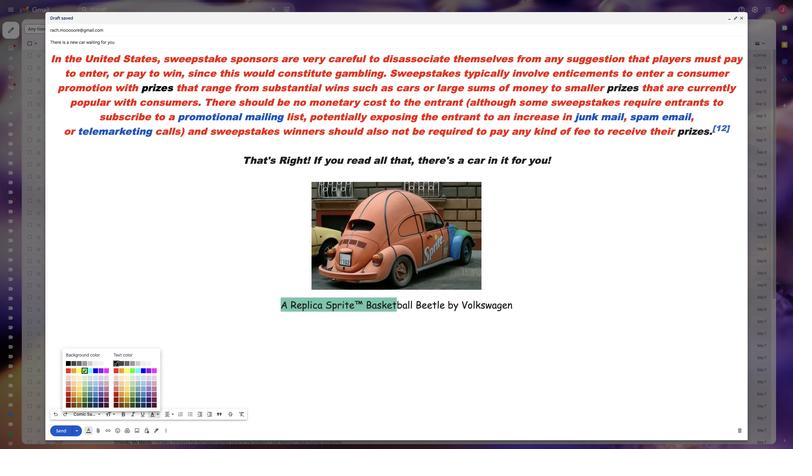 Task type: vqa. For each thing, say whether or not it's contained in the screenshot.


Task type: describe. For each thing, give the bounding box(es) containing it.
this inside in the united states, sweepstake sponsors are very careful to disassociate themselves from any suggestion that players must pay to enter, or pay to win, since this would constitute gambling. sweepstakes typically involve enticements to enter a consumer promotion with
[[220, 66, 239, 80]]

rgb (243, 243, 243) image for rgb (0, 0, 255) cell corresponding to rgb (153, 0, 255) image
[[99, 362, 104, 367]]

rgb (255, 255, 0) image for rgb (255, 153, 0) icon 'rgb (255, 255, 0)' cell
[[125, 369, 130, 374]]

the right sorry
[[197, 440, 203, 446]]

19
[[306, 198, 310, 204]]

for right waiting
[[165, 53, 171, 58]]

1 cut from the left
[[156, 416, 163, 422]]

rgb (234, 153, 153) cell for rgb (244, 204, 204) cell for 'rgb (252, 229, 205)' cell for rgb (234, 153, 153) icon
[[66, 381, 71, 387]]

- right mando
[[153, 440, 155, 446]]

elements
[[231, 162, 249, 167]]

pay up session. on the top right
[[454, 53, 461, 58]]

rgb (0, 255, 0) image for rgb (0, 0, 255) cell associated with rgb (153, 0, 255) icon's rgb (0, 255, 255) cell
[[130, 369, 135, 374]]

1879
[[440, 283, 448, 288]]

- right the "michael..." on the top of the page
[[134, 89, 136, 95]]

rgb (102, 102, 102) cell for rgb (68, 68, 68) cell associated with rgb (0, 0, 0) icon for rgb (68, 68, 68) image corresponding to rgb (102, 102, 102) image
[[77, 361, 82, 367]]

canadian
[[374, 210, 392, 216]]

2 sep 8 row from the top
[[22, 231, 772, 243]]

junk
[[575, 110, 598, 123]]

easte
[[454, 162, 464, 167]]

would inside row
[[311, 65, 322, 71]]

the left subject,
[[246, 440, 252, 446]]

rgb (11, 83, 148) image
[[141, 398, 146, 403]]

rgb (0, 0, 255) cell for rgb (153, 0, 255) icon
[[141, 369, 146, 374]]

the left training
[[244, 65, 251, 71]]

rgb (116, 27, 71) image
[[152, 398, 157, 403]]

there inside that are currently popular with consumers. there should be no monetary cost to the entrant (although some sweepstakes require entrants to subscribe to a
[[204, 95, 235, 109]]

1 , from the left
[[624, 110, 627, 123]]

rgb (61, 133, 198) cell for rgb (118, 165, 175) cell corresponding to rgb (142, 124, 195) icon for the rgb (194, 123, 160) cell associated with rgb (213, 166, 189) cell associated with rgb (234, 209, 220) image's rgb (166, 77, 121) cell rgb (111, 168, 220) cell
[[93, 392, 98, 398]]

rgb (166, 77, 121) cell for the rgb (194, 123, 160) cell for rgb (213, 166, 189) cell for rgb (234, 209, 220) icon
[[152, 392, 157, 398]]

rgb (252, 229, 205) image for 'rgb (252, 229, 205)' cell for rgb (234, 153, 153) icon
[[71, 376, 76, 381]]

25 not important switch from the top
[[45, 343, 51, 349]]

sweepstakes inside calls) and sweepstakes winners should also not be required to pay any kind of fee to receive their prizes . [12]
[[210, 124, 279, 138]]

learned
[[280, 440, 295, 446]]

text color
[[114, 353, 133, 358]]

rgb (255, 153, 0) image
[[119, 369, 124, 374]]

kristensen
[[187, 198, 207, 204]]

[12] link
[[713, 123, 730, 134]]

the right nearing
[[302, 416, 309, 422]]

1 on from the left
[[155, 198, 161, 204]]

hey jack, do you have any plants in your house? row
[[22, 134, 772, 146]]

sep inside the panic of 1873 was a financial crisis that triggered an economic depression in europe and north america that lasted from 1873 to 1877 or 1879 in france and i row
[[758, 283, 764, 288]]

1 slow from the left
[[156, 356, 165, 361]]

and inside calls) and sweepstakes winners should also not be required to pay any kind of fee to receive their prizes . [12]
[[188, 124, 207, 138]]

that up the us
[[390, 53, 397, 58]]

a down the on 27 july 2016, kristensen was signed to a-league side brisbane roar.[9] on 19 march 2017, against adelaide united with late drama, brisbane's goalkeeper, mich
[[312, 210, 314, 216]]

rgb (0, 0, 255) cell for rgb (153, 0, 255) image
[[93, 369, 98, 374]]

2 season from the left
[[217, 222, 231, 228]]

australian
[[352, 222, 371, 228]]

rgb (252, 229, 205) cell for rgb (234, 153, 153) image
[[119, 376, 124, 381]]

hi inside row
[[160, 271, 164, 276]]

the left the most at the left of the page
[[251, 295, 257, 301]]

rgb (217, 234, 211) image
[[82, 376, 87, 381]]

must inside main content
[[413, 53, 423, 58]]

the right victoria.
[[444, 222, 451, 228]]

rgb (53, 28, 117) image
[[146, 398, 151, 403]]

1 sep 8 row from the top
[[22, 146, 772, 159]]

rgb (230, 145, 56) cell for rgb (191, 144, 0) cell corresponding to the rgb (241, 194, 50) cell associated with rgb (191, 144, 0) image
[[71, 392, 77, 398]]

26 not important switch from the top
[[45, 355, 51, 361]]

8 for tyler's tea's terrifically and tantalizingly tasty! try today!
[[765, 308, 767, 312]]

in inside the avril lavigne replacement conspiracy theory is a conspiracy theory stating that canadian singer avril lavigne died in 2003, shortly after the release of her link
[[441, 210, 444, 216]]

right!
[[279, 153, 310, 167]]

rgb (7, 55, 99) cell for rgb (12, 52, 61) cell related to rgb (19, 79, 92) image at the bottom of page's rgb (11, 83, 148) cell
[[93, 403, 98, 409]]

try
[[266, 307, 272, 313]]

us
[[387, 65, 392, 71]]

rgb (153, 153, 153) image
[[82, 362, 87, 367]]

sep 12 inside the c row
[[756, 77, 767, 82]]

of inside row
[[250, 162, 254, 167]]

from up if
[[349, 53, 358, 58]]

of left film
[[164, 416, 168, 422]]

that inside that are currently popular with consumers. there should be no monetary cost to the entrant (although some sweepstakes require entrants to subscribe to a
[[642, 81, 663, 94]]

that,
[[390, 153, 414, 167]]

or inside row
[[435, 283, 439, 288]]

required
[[428, 124, 473, 138]]

rgb (0, 0, 255) image
[[141, 369, 146, 374]]

24 not important switch from the top
[[45, 331, 51, 337]]

draft saved
[[50, 15, 73, 21]]

rgb (255, 0, 0) image for rgb (255, 153, 0) "cell" related to rgb (255, 153, 0) icon 'rgb (255, 255, 0)' cell
[[114, 369, 119, 374]]

rgb (12, 52, 61) cell for rgb (19, 79, 92) image at the bottom of page
[[87, 403, 93, 409]]

7 for ninth not important switch from the bottom of the main content containing has attachment
[[765, 344, 767, 348]]

late
[[390, 198, 397, 204]]

the left air
[[182, 89, 188, 95]]

- down rgb (53, 28, 117) icon
[[146, 404, 148, 410]]

rgb (246, 178, 107) image
[[119, 387, 124, 392]]

rgb (153, 0, 0) image for rgb (120, 63, 4) cell associated with 'rgb (102, 0, 0)' image corresponding to rgb (204, 0, 0) image related to rgb (224, 102, 102) image
[[114, 398, 119, 403]]

1 horizontal spatial your
[[402, 65, 411, 71]]

1877
[[425, 283, 434, 288]]

constitute
[[277, 66, 332, 80]]

i right well.
[[236, 271, 238, 276]]

rgb (103, 78, 167) cell for rgb (166, 77, 121) cell related to the rgb (194, 123, 160) cell for rgb (213, 166, 189) cell for rgb (234, 209, 220) icon's rgb (142, 124, 195) icon rgb (111, 168, 220) cell
[[146, 392, 152, 398]]

and left i
[[468, 283, 475, 288]]

sep 8 for middle ages and early modern period[edit] elements of cultural unity for northwestern, southwestern and central europe were catholicism and latin. however easte
[[758, 162, 767, 167]]

adelaide
[[350, 198, 366, 204]]

bold ‪(⌘b)‬ image
[[120, 412, 127, 418]]

revenue
[[201, 380, 216, 385]]

by
[[448, 298, 459, 312]]

laugh climb itchy thin slow dark slow link
[[114, 355, 739, 361]]

the left victorian
[[237, 222, 243, 228]]

send
[[56, 429, 66, 434]]

rgb (241, 194, 50) image
[[125, 393, 130, 397]]

minimize image
[[728, 16, 732, 21]]

search mail image
[[79, 4, 90, 15]]

that's
[[243, 153, 276, 167]]

4:09 pm
[[754, 53, 767, 58]]

11 sep 7 from the top
[[758, 441, 767, 445]]

rgb (118, 165, 175) image
[[136, 387, 140, 392]]

29 not important switch from the top
[[45, 392, 51, 398]]

with inside in the united states, sweepstake sponsors are very careful to disassociate themselves from any suggestion that players must pay to enter, or pay to win, since this would constitute gambling. sweepstakes typically involve enticements to enter a consumer promotion with
[[115, 81, 138, 94]]

2 lavigne from the left
[[415, 210, 430, 216]]

2 slow from the left
[[176, 356, 184, 361]]

period[edit]
[[207, 162, 230, 167]]

pay up the on
[[424, 53, 431, 58]]

rgb (255, 0, 255) image
[[152, 369, 157, 374]]

the right after
[[482, 210, 489, 216]]

1 sep 7 row from the top
[[22, 316, 772, 328]]

(german:
[[167, 186, 185, 192]]

very inside main content
[[272, 53, 281, 58]]

attachment
[[73, 26, 97, 32]]

an inside message body text box
[[497, 110, 510, 123]]

1 vertical spatial gary,
[[161, 440, 171, 446]]

rgb (217, 210, 233) cell for rgb (213, 166, 189) cell associated with rgb (234, 209, 220) image
[[98, 376, 104, 381]]

players inside main content
[[398, 53, 412, 58]]

a left new
[[131, 53, 133, 58]]

rgb (0, 255, 255) image for rgb (0, 255, 0) cell corresponding to 'rgb (255, 255, 0)' cell associated with rgb (255, 153, 0) image
[[88, 369, 93, 374]]

the avril lavigne replacement conspiracy theory is a conspiracy theory stating that canadian singer avril lavigne died in 2003, shortly after the release of her row
[[22, 207, 772, 219]]

any up could
[[359, 53, 366, 58]]

competition
[[399, 222, 422, 228]]

quote ‪(⌘⇧9)‬ image
[[216, 412, 222, 418]]

ball
[[397, 298, 413, 312]]

forget
[[200, 416, 211, 422]]

[lɛˈnartɨ]
[[149, 186, 166, 192]]

- right trail
[[123, 101, 125, 107]]

for right plans
[[305, 271, 310, 276]]

remove formatting ‪(⌘\)‬ image
[[239, 412, 245, 418]]

2 vertical spatial this
[[183, 404, 190, 410]]

(no subject) for (no subject) link within the 'row'
[[114, 114, 138, 119]]

7 for 3rd not important switch from the bottom of the main content containing has attachment
[[765, 416, 767, 421]]

rgb (182, 215, 168) image
[[82, 382, 87, 387]]

rgb (191, 144, 0) image
[[77, 398, 82, 403]]

27
[[162, 198, 166, 204]]

is left new
[[127, 53, 130, 58]]

toggle split pane mode image
[[755, 41, 761, 47]]

redo ‪(⌘y)‬ image
[[62, 412, 68, 418]]

lenahrdten)
[[264, 186, 288, 192]]

rgb (255, 153, 0) image
[[71, 369, 76, 374]]

shortly
[[458, 210, 471, 216]]

for left the budget
[[131, 65, 137, 71]]

states, inside main content
[[208, 53, 222, 58]]

8 sep 8 from the top
[[758, 235, 767, 239]]

0 vertical spatial gary,
[[154, 404, 164, 410]]

cost
[[363, 95, 386, 109]]

rgb (127, 96, 0) cell for rgb (191, 144, 0) cell associated with the rgb (241, 194, 50) cell corresponding to rgb (191, 144, 0) icon
[[124, 403, 130, 409]]

rgb (56, 118, 29) cell for rgb (127, 96, 0) cell related to rgb (191, 144, 0) cell associated with the rgb (241, 194, 50) cell corresponding to rgb (191, 144, 0) icon
[[130, 398, 135, 403]]

rgb (159, 197, 232) cell for 'rgb (142, 124, 195)' cell corresponding to the rgb (194, 123, 160) cell associated with rgb (213, 166, 189) cell associated with rgb (234, 209, 220) image's 'rgb (180, 167, 214)' cell
[[93, 381, 98, 387]]

rgb (252, 229, 205) image for 'rgb (252, 229, 205)' cell for rgb (234, 153, 153) image
[[119, 376, 124, 381]]

rgb (76, 17, 48) image for rgb (12, 52, 61) cell related to rgb (19, 79, 92) image at the bottom of page's rgb (11, 83, 148) cell rgb (53, 28, 117) cell
[[104, 403, 109, 408]]

a left country
[[225, 174, 227, 179]]

1 horizontal spatial thank
[[445, 271, 457, 276]]

1 sep 8 from the top
[[758, 150, 767, 155]]

provinces
[[344, 174, 362, 179]]

1 vertical spatial there
[[137, 89, 148, 95]]

8 for the essence gem is the most powerful stone in all of chartem
[[765, 295, 767, 300]]

12 inside the c row
[[764, 77, 767, 82]]

draft for 30th not important switch from the bottom
[[54, 89, 63, 95]]

in inside the essence gem is the most powerful stone in all of chartem link
[[299, 295, 302, 301]]

and left latin.
[[416, 162, 423, 167]]

the up hey jack, do you have any plants in your house? link
[[421, 110, 438, 123]]

rgb (166, 77, 121) cell for the rgb (194, 123, 160) cell associated with rgb (213, 166, 189) cell associated with rgb (234, 209, 220) image
[[104, 392, 109, 398]]

europe inside middle ages and early modern period[edit] elements of cultural unity for northwestern, southwestern and central europe were catholicism and latin. however easte link
[[367, 162, 381, 167]]

rgb (32, 18, 77) image
[[146, 403, 151, 408]]

rgb (153, 153, 153) cell for rgb (68, 68, 68) cell related to rgb (0, 0, 0) icon related to rgb (68, 68, 68) image corresponding to rgb (102, 102, 102) icon rgb (102, 102, 102) cell
[[130, 361, 135, 367]]

2 conspiracy from the left
[[315, 210, 336, 216]]

that down susan, on the top
[[176, 81, 198, 94]]

background color
[[66, 353, 100, 358]]

a inside row
[[293, 186, 296, 192]]

awesome
[[213, 404, 231, 410]]

rgb (0, 0, 255) image
[[93, 369, 98, 374]]

rgb (61, 133, 198) cell for rgb (118, 165, 175) cell related to rgb (166, 77, 121) cell related to the rgb (194, 123, 160) cell for rgb (213, 166, 189) cell for rgb (234, 209, 220) icon's rgb (142, 124, 195) icon rgb (111, 168, 220) cell
[[141, 392, 146, 398]]

rgb (180, 167, 214) cell for the rgb (194, 123, 160) cell associated with rgb (213, 166, 189) cell associated with rgb (234, 209, 220) image
[[98, 381, 104, 387]]

stone
[[287, 295, 298, 301]]

that are currently popular with consumers. there should be no monetary cost to the entrant (although some sweepstakes require entrants to subscribe to a
[[70, 81, 736, 123]]

rgb (0, 255, 0) image for rgb (0, 255, 255) cell associated with rgb (0, 0, 255) cell corresponding to rgb (153, 0, 255) image
[[82, 369, 87, 374]]

of right remove formatting ‪(⌘\)‬ image
[[253, 416, 257, 422]]

i left hope
[[176, 271, 177, 276]]

rgb (255, 255, 0) cell for rgb (255, 153, 0) image
[[77, 369, 82, 374]]

for right sorry
[[190, 440, 196, 446]]

for inside message body text box
[[511, 153, 526, 167]]

be inside calls) and sweepstakes winners should also not be required to pay any kind of fee to receive their prizes . [12]
[[412, 124, 425, 138]]

and up provinces
[[344, 162, 351, 167]]

rgb (53, 28, 117) cell for rgb (12, 52, 61) cell associated with rgb (19, 79, 92) icon's rgb (11, 83, 148) cell
[[146, 398, 152, 403]]

1 vertical spatial league
[[279, 222, 293, 228]]

8 sep 7 from the top
[[758, 404, 767, 409]]

7 for seventh not important switch from the bottom
[[765, 368, 767, 373]]

9 not important switch from the top
[[45, 150, 51, 156]]

rgb (116, 27, 71) cell for the rgb (194, 123, 160) cell associated with rgb (213, 166, 189) cell associated with rgb (234, 209, 220) image's rgb (166, 77, 121) cell
[[104, 398, 109, 403]]

2 sep 7 from the top
[[758, 332, 767, 336]]

subject) for (no subject) link within the 'row'
[[122, 114, 138, 119]]

indent more ‪(⌘])‬ image
[[207, 412, 213, 418]]

i right learned
[[296, 440, 297, 446]]

advanced search options image
[[281, 3, 293, 15]]

the 1982 vfl season was the 86th season of the victorian football league (vfl), the highest level senior australian rules football competition in victoria. the row
[[22, 219, 772, 231]]

Message Body text field
[[50, 51, 743, 408]]

the left 86th
[[200, 222, 206, 228]]

4 sep 7 from the top
[[758, 356, 767, 360]]

is right gem
[[247, 295, 250, 301]]

travel
[[282, 271, 293, 276]]

rgb (213, 166, 189) image
[[152, 382, 157, 387]]

rgb (204, 204, 204) cell for rgb (153, 153, 153) image
[[87, 361, 93, 367]]

are inside that are currently popular with consumers. there should be no monetary cost to the entrant (although some sweepstakes require entrants to subscribe to a
[[667, 81, 684, 94]]

the inside that are currently popular with consumers. there should be no monetary cost to the entrant (although some sweepstakes require entrants to subscribe to a
[[403, 95, 421, 109]]

officially
[[152, 174, 168, 179]]

1 not important switch from the top
[[45, 53, 51, 59]]

(no for (no subject) link within the 'row'
[[114, 114, 121, 119]]

rgb (61, 133, 198) image for rgb (12, 52, 61) cell associated with rgb (19, 79, 92) icon's rgb (11, 83, 148) cell
[[141, 393, 146, 397]]

of up (although
[[498, 81, 509, 94]]

toggle confidential mode image
[[144, 428, 150, 434]]

rgb (255, 255, 0) cell for rgb (255, 153, 0) icon
[[124, 369, 130, 374]]

rgb (234, 209, 220) image
[[104, 376, 109, 381]]

republic
[[177, 174, 194, 179]]

the right edit
[[226, 416, 232, 422]]

sep inside hey jack, do you have any plants in your house? row
[[757, 138, 763, 143]]

details?
[[430, 271, 445, 276]]

rgb (255, 242, 204) image for rgb (182, 215, 168) icon at the left bottom of the page the rgb (217, 234, 211) cell
[[77, 376, 82, 381]]

hi mike, i hope this email finds you well. i wanted to discuss our travel plans for the upcoming conference. can we set up a call to finalize the details? thank
[[160, 271, 457, 276]]

gmina
[[370, 186, 382, 192]]

singer
[[393, 210, 405, 216]]

sep inside hi mike, i hope this email finds you well. i wanted to discuss our travel plans for the upcoming conference. can we set up a call to finalize the details? thank row
[[758, 271, 764, 276]]

as
[[381, 81, 393, 94]]

no
[[293, 95, 306, 109]]

prizes link
[[141, 81, 173, 94]]

would inside in the united states, sweepstake sponsors are very careful to disassociate themselves from any suggestion that players must pay to enter, or pay to win, since this would constitute gambling. sweepstakes typically involve enticements to enter a consumer promotion with
[[243, 66, 274, 80]]

6 sep 7 from the top
[[758, 380, 767, 385]]

3 (no subject) link from the top
[[114, 343, 739, 349]]

panic
[[180, 283, 191, 288]]

rgb (12, 52, 61) cell for rgb (19, 79, 92) icon
[[135, 403, 141, 409]]

rgb (162, 196, 201) image
[[88, 382, 93, 387]]

any inside calls) and sweepstakes winners should also not be required to pay any kind of fee to receive their prizes . [12]
[[512, 124, 531, 138]]

rgb (180, 95, 6) cell for rgb (120, 63, 4) cell associated with 'rgb (102, 0, 0)' image corresponding to rgb (204, 0, 0) image related to rgb (224, 102, 102) image
[[119, 398, 124, 403]]

rgb (0, 0, 0) image for rgb (68, 68, 68) image corresponding to rgb (102, 102, 102) image
[[66, 362, 71, 367]]

and inside "link"
[[222, 307, 229, 313]]

was up trial
[[149, 89, 156, 95]]

rgb (246, 178, 107) cell for the rgb (241, 194, 50) cell associated with rgb (191, 144, 0) image
[[71, 387, 77, 392]]

monetary
[[309, 95, 360, 109]]

the right officially
[[169, 174, 176, 179]]

large
[[437, 81, 464, 94]]

1 vertical spatial entrant
[[441, 110, 480, 123]]

1 vertical spatial hi
[[149, 404, 153, 410]]

1 vertical spatial have
[[298, 440, 307, 446]]

any inside in the united states, sweepstake sponsors are very careful to disassociate themselves from any suggestion that players must pay to enter, or pay to win, since this would constitute gambling. sweepstakes typically involve enticements to enter a consumer promotion with
[[544, 52, 563, 65]]

that left lasted
[[379, 283, 387, 288]]

middle ages and early modern period[edit] elements of cultural unity for northwestern, southwestern and central europe were catholicism and latin. however easte row
[[22, 159, 772, 171]]

rgb (238, 238, 238) cell for rgb (153, 153, 153) image rgb (204, 204, 204) cell
[[93, 361, 98, 367]]

rgb (153, 153, 153) cell for rgb (68, 68, 68) cell associated with rgb (0, 0, 0) icon for rgb (68, 68, 68) image corresponding to rgb (102, 102, 102) image rgb (102, 102, 102) cell
[[82, 361, 87, 367]]

rgb (19, 79, 92) image
[[88, 398, 93, 403]]

of right rgb (213, 166, 189) icon
[[167, 380, 171, 385]]

1 1873 from the left
[[197, 283, 205, 288]]

bulleted list ‪(⌘⇧8)‬ image
[[187, 412, 193, 418]]

of right republic at the top of the page
[[195, 174, 199, 179]]

a replica sprite™️ basket ball beetle by volkswagen
[[281, 298, 513, 312]]

rgb (255, 229, 153) image
[[77, 382, 82, 387]]

the up depression on the left of page
[[312, 271, 318, 276]]

rgb (255, 217, 102) cell for rgb (255, 229, 153) cell associated with 'rgb (252, 229, 205)' cell for rgb (234, 153, 153) icon
[[77, 387, 82, 392]]

1 season from the left
[[176, 222, 190, 228]]

is right the it
[[283, 174, 286, 179]]

northwestern,
[[287, 162, 315, 167]]

car inside message body text box
[[467, 153, 484, 167]]

5 not important switch from the top
[[45, 101, 51, 107]]

sep inside tyler's tea's terrifically and tantalizingly tasty! try today! row
[[758, 308, 764, 312]]

don't
[[189, 416, 199, 422]]

sweepstake inside in the united states, sweepstake sponsors are very careful to disassociate themselves from any suggestion that players must pay to enter, or pay to win, since this would constitute gambling. sweepstakes typically involve enticements to enter a consumer promotion with
[[163, 52, 227, 65]]

clear search image
[[268, 3, 280, 15]]

2 vertical spatial it
[[201, 404, 203, 410]]

gem
[[237, 295, 246, 301]]

the right (vfl),
[[307, 222, 313, 228]]

rgb (180, 167, 214) cell for the rgb (194, 123, 160) cell for rgb (213, 166, 189) cell for rgb (234, 209, 220) icon
[[146, 381, 152, 387]]

2 (no subject) link from the top
[[114, 125, 739, 131]]

of left her
[[505, 210, 509, 216]]

that right crisis
[[247, 283, 255, 288]]

rgb (69, 129, 142) cell for rgb (12, 52, 61) cell related to rgb (19, 79, 92) image at the bottom of page's rgb (11, 83, 148) cell
[[87, 392, 93, 398]]

1 (est. from the left
[[217, 380, 226, 385]]

rgb (147, 196, 125) cell for rgb (69, 129, 142) cell for rgb (12, 52, 61) cell related to rgb (19, 79, 92) image at the bottom of page's rgb (11, 83, 148) cell
[[82, 387, 87, 392]]

should inside calls) and sweepstakes winners should also not be required to pay any kind of fee to receive their prizes . [12]
[[328, 124, 363, 138]]

sep inside middle ages and early modern period[edit] elements of cultural unity for northwestern, southwestern and central europe were catholicism and latin. however easte row
[[758, 162, 764, 167]]

9 sep 8 from the top
[[758, 247, 767, 252]]

rgb (255, 153, 0) cell for 'rgb (255, 255, 0)' cell associated with rgb (255, 153, 0) image
[[71, 369, 77, 374]]

promotional
[[178, 110, 242, 123]]

rgb (56, 118, 29) image
[[130, 398, 135, 403]]

8 for the 1982 vfl season was the 86th season of the victorian football league (vfl), the highest level senior australian rules football competition in victoria. the
[[765, 223, 767, 227]]

rgb (241, 194, 50) image
[[77, 393, 82, 397]]

9 sep 7 from the top
[[758, 416, 767, 421]]

middle ages and early modern period[edit] elements of cultural unity for northwestern, southwestern and central europe were catholicism and latin. however easte
[[147, 162, 464, 167]]

draft for first not important switch from the top of the main content containing has attachment
[[54, 53, 63, 58]]

receive
[[608, 124, 647, 138]]

careful inside in the united states, sweepstake sponsors are very careful to disassociate themselves from any suggestion that players must pay to enter, or pay to win, since this would constitute gambling. sweepstakes typically involve enticements to enter a consumer promotion with
[[328, 52, 365, 65]]

the up susan, on the top
[[187, 53, 194, 58]]

0 vertical spatial it
[[345, 65, 347, 71]]

(no for fourth (no subject) link from the top of the page
[[114, 368, 121, 373]]

deadline.
[[310, 416, 327, 422]]

senior
[[339, 222, 351, 228]]

with inside 'link'
[[381, 198, 389, 204]]

17 not important switch from the top
[[45, 246, 51, 252]]

rgb (68, 68, 68) image for rgb (102, 102, 102) image
[[71, 362, 76, 367]]

is down 19
[[307, 210, 310, 216]]

2 vertical spatial hi
[[156, 440, 160, 446]]

- right rgb (182, 215, 168) image
[[136, 380, 138, 385]]

saved
[[61, 15, 73, 21]]

france
[[454, 283, 467, 288]]

more options image
[[164, 428, 168, 434]]

rgb (111, 168, 220) image
[[93, 387, 98, 392]]

win, inside in the united states, sweepstake sponsors are very careful to disassociate themselves from any suggestion that players must pay to enter, or pay to win, since this would constitute gambling. sweepstakes typically involve enticements to enter a consumer promotion with
[[162, 66, 185, 80]]

email inside message body text box
[[662, 110, 691, 123]]

comic sans ms option
[[72, 412, 104, 418]]

- up dear
[[180, 53, 182, 58]]

undo ‪(⌘z)‬ image
[[53, 412, 59, 418]]

rgb (208, 224, 227) cell for rgb (207, 226, 243) cell for rgb (217, 210, 233) cell related to rgb (213, 166, 189) cell for rgb (234, 209, 220) icon
[[135, 376, 141, 381]]

such
[[352, 81, 377, 94]]

1 avril from the left
[[221, 210, 229, 216]]

suggestion inside in the united states, sweepstake sponsors are very careful to disassociate themselves from any suggestion that players must pay to enter, or pay to win, since this would constitute gambling. sweepstakes typically involve enticements to enter a consumer promotion with
[[566, 52, 625, 65]]

sep inside the c row
[[756, 77, 763, 82]]

not important switch inside the 1982 vfl season was the 86th season of the victorian football league (vfl), the highest level senior australian rules football competition in victoria. the row
[[45, 222, 51, 228]]

5 sep 7 from the top
[[758, 368, 767, 373]]

23 not important switch from the top
[[45, 319, 51, 325]]

disassociate inside main content
[[301, 53, 325, 58]]

rgb (255, 0, 255) image
[[104, 369, 109, 374]]

a left financial
[[215, 283, 217, 288]]

2 on from the left
[[299, 198, 305, 204]]

underline ‪(⌘u)‬ image
[[140, 412, 146, 418]]

2 7 from the top
[[765, 332, 767, 336]]

2 avril from the left
[[406, 210, 414, 216]]

2 (est. from the left
[[276, 380, 285, 385]]

of inside row
[[365, 186, 369, 192]]

sep inside the essence gem is the most powerful stone in all of chartem row
[[758, 295, 764, 300]]

you inside message body text box
[[325, 153, 343, 167]]

older image
[[743, 41, 749, 47]]

that right stating
[[365, 210, 373, 216]]

rgb (120, 63, 4) cell for 'rgb (102, 0, 0)' image related to rgb (224, 102, 102) icon's rgb (204, 0, 0) image
[[71, 403, 77, 409]]

central inside middle ages and early modern period[edit] elements of cultural unity for northwestern, southwestern and central europe were catholicism and latin. however easte link
[[352, 162, 366, 167]]

with right the us
[[393, 65, 401, 71]]

rgb (166, 77, 121) image
[[152, 393, 157, 397]]

i left just
[[270, 440, 271, 446]]

2 not important switch from the top
[[45, 65, 51, 71]]

4 (no subject) link from the top
[[114, 367, 739, 373]]

rgb (243, 243, 243) image for rgb (0, 0, 255) cell associated with rgb (153, 0, 255) icon
[[146, 362, 151, 367]]

billion+[edit]pokémon1996$88
[[373, 380, 431, 385]]

since inside main content
[[476, 53, 486, 58]]

a inside in the united states, sweepstake sponsors are very careful to disassociate themselves from any suggestion that players must pay to enter, or pay to win, since this would constitute gambling. sweepstakes typically involve enticements to enter a consumer promotion with
[[667, 66, 674, 80]]

27 not important switch from the top
[[45, 367, 51, 373]]

hope
[[178, 271, 188, 276]]

rgb (217, 234, 211) image
[[130, 376, 135, 381]]

not important switch inside on 27 july 2016, kristensen was signed to a-league side brisbane roar.[9] on 19 march 2017, against adelaide united with late drama, brisbane's goalkeeper, mich row
[[45, 198, 51, 204]]

the for the 1982 vfl season was the 86th season of the victorian football league (vfl), the highest level senior australian rules football competition in victoria. the
[[150, 222, 157, 228]]

2 sep 7 row from the top
[[22, 328, 772, 340]]

1 sep 7 from the top
[[758, 320, 767, 324]]

laugh climb itchy thin slow dark slow
[[114, 356, 184, 361]]

against
[[335, 198, 349, 204]]

rgb (0, 0, 0) image for rgb (68, 68, 68) image corresponding to rgb (102, 102, 102) icon
[[114, 362, 119, 367]]

5 (no subject) link from the top
[[114, 392, 739, 398]]

involve
[[512, 66, 549, 80]]

win, inside main content
[[467, 53, 475, 58]]

roar.[9]
[[283, 198, 298, 204]]

from down attending
[[234, 81, 259, 94]]

rough
[[143, 416, 155, 422]]

10 8 from the top
[[765, 259, 767, 264]]

draft inside dialog
[[50, 15, 60, 21]]

4 not important switch from the top
[[45, 89, 51, 95]]

rgb (204, 204, 204) image
[[136, 362, 140, 367]]

rgb (249, 203, 156) cell for 'rgb (252, 229, 205)' cell for rgb (234, 153, 153) image rgb (255, 229, 153) cell rgb (255, 217, 102) cell
[[119, 381, 124, 387]]

from inside row
[[401, 283, 410, 288]]

rgb (194, 123, 160) image for rgb (166, 77, 121) cell related to the rgb (194, 123, 160) cell for rgb (213, 166, 189) cell for rgb (234, 209, 220) icon
[[152, 387, 157, 392]]

54532_1_800.jpeg image
[[312, 182, 482, 290]]

refresh image
[[45, 41, 51, 47]]

rgb (204, 204, 204) cell for rgb (153, 153, 153) icon
[[135, 361, 141, 367]]

is inside row
[[289, 186, 292, 192]]

an inside "poland,[a] officially the republic of poland,[b] is a country in central europe. it is divided into 16 administrative provinces called voivodeships, covering an" link
[[421, 174, 426, 179]]

1 theory from the left
[[294, 210, 306, 216]]

10 sep 8 from the top
[[758, 259, 767, 264]]

trial
[[144, 101, 151, 107]]

11 for second (no subject) link from the top
[[764, 126, 767, 130]]

rgb (153, 153, 153) image
[[130, 362, 135, 367]]

winners
[[283, 124, 325, 138]]

rgb (166, 77, 121) image
[[104, 393, 109, 397]]

of inside calls) and sweepstakes winners should also not be required to pay any kind of fee to receive their prizes . [12]
[[560, 124, 570, 138]]

33 not important switch from the top
[[45, 440, 51, 446]]

lenarty
[[133, 186, 148, 192]]

the inside row
[[314, 186, 321, 192]]

1 conspiracy from the left
[[272, 210, 293, 216]]

10 sep 7 from the top
[[758, 429, 767, 433]]

rgb (7, 55, 99) image for rgb (39, 78, 19) "cell" for rgb (12, 52, 61) cell related to rgb (19, 79, 92) image at the bottom of page's rgb (19, 79, 92) cell
[[93, 403, 98, 408]]

insert link ‪(⌘k)‬ image
[[105, 428, 111, 434]]

up
[[385, 271, 390, 276]]

settings image
[[752, 6, 759, 13]]

8 for the panic of 1873 was a financial crisis that triggered an economic depression in europe and north america that lasted from 1873 to 1877 or 1879 in france and i
[[765, 283, 767, 288]]

central inside "poland,[a] officially the republic of poland,[b] is a country in central europe. it is divided into 16 administrative provinces called voivodeships, covering an" link
[[248, 174, 262, 179]]

poland,[a]
[[132, 174, 151, 179]]

rgb (102, 102, 102) image
[[77, 362, 82, 367]]

was up indent more ‪(⌘])‬ image at the bottom left of page
[[204, 404, 212, 410]]

c link
[[114, 77, 739, 83]]

in inside the 1982 vfl season was the 86th season of the victorian football league (vfl), the highest level senior australian rules football competition in victoria. the link
[[423, 222, 426, 228]]

rgb (159, 197, 232) image
[[141, 382, 146, 387]]

for left attending
[[219, 65, 224, 71]]

rgb (217, 234, 211) cell for rgb (182, 215, 168) image
[[130, 376, 135, 381]]

poland,[a] officially the republic of poland,[b] is a country in central europe. it is divided into 16 administrative provinces called voivodeships, covering an
[[132, 174, 426, 179]]

2 cut from the left
[[246, 416, 252, 422]]

terrifically
[[202, 307, 221, 313]]

rgb (246, 178, 107) image
[[71, 387, 76, 392]]

pop out image
[[734, 16, 739, 21]]

rgb (32, 18, 77) image
[[99, 403, 104, 408]]

rgb (153, 0, 255) image
[[146, 369, 151, 374]]

30 not important switch from the top
[[45, 404, 51, 410]]

rgb (162, 196, 201) image
[[136, 382, 140, 387]]

was left 86th
[[191, 222, 199, 228]]

car inside main content
[[143, 53, 149, 58]]

16 not important switch from the top
[[45, 234, 51, 240]]

0 horizontal spatial thank
[[198, 65, 209, 71]]

rgb (153, 0, 0) cell for rgb (230, 145, 56) cell corresponding to rgb (191, 144, 0) cell corresponding to the rgb (241, 194, 50) cell associated with rgb (191, 144, 0) image rgb (204, 0, 0) cell
[[66, 398, 71, 403]]

rgb (208, 224, 227) image
[[136, 376, 140, 381]]

28 not important switch from the top
[[45, 380, 51, 386]]

- left dear
[[171, 65, 173, 71]]

the left film.
[[258, 416, 265, 422]]

rgb (147, 196, 125) image
[[130, 387, 135, 392]]

insert emoji ‪(⌘⇧2)‬ image
[[115, 428, 121, 434]]

31 not important switch from the top
[[45, 416, 51, 422]]

sep inside the 1982 vfl season was the 86th season of the victorian football league (vfl), the highest level senior australian rules football competition in victoria. the row
[[758, 223, 764, 227]]

sep inside (no subject) 'row'
[[757, 114, 763, 118]]

7 not important switch from the top
[[45, 125, 51, 131]]

draft for second not important switch from the bottom
[[54, 428, 63, 434]]

rgb (182, 215, 168) image
[[130, 382, 135, 387]]

in inside lenarty [lɛˈnartɨ] (german: lehnarten; historical variants lenharten, lenahrdten) is a village in the administrative district of gmina olecko, within olecko cou link
[[310, 186, 313, 192]]

sep inside poland,[a] officially the republic of poland,[b] is a country in central europe. it is divided into 16 administrative provinces called voivodeships, covering an row
[[758, 174, 764, 179]]

the right finalize at the right bottom of the page
[[422, 271, 429, 276]]

14
[[764, 65, 767, 70]]

southwestern
[[316, 162, 343, 167]]

not important switch inside middle ages and early modern period[edit] elements of cultural unity for northwestern, southwestern and central europe were catholicism and latin. however easte row
[[45, 162, 51, 168]]

a right however
[[458, 153, 464, 167]]

9 8 from the top
[[765, 247, 767, 252]]

rgb (255, 0, 0) cell for rgb (255, 153, 0) "cell" related to rgb (255, 153, 0) icon 'rgb (255, 255, 0)' cell
[[114, 369, 119, 374]]

this inside row
[[189, 271, 196, 276]]

rgb (69, 129, 142) image
[[88, 393, 93, 397]]

rgb (68, 68, 68) image for rgb (102, 102, 102) icon
[[119, 362, 124, 367]]

write
[[131, 416, 140, 421]]

rgb (255, 255, 255) image
[[104, 362, 109, 367]]

rgb (106, 168, 79) image
[[130, 393, 135, 397]]

a
[[281, 298, 288, 312]]

32 not important switch from the top
[[45, 428, 51, 434]]

of right panic
[[192, 283, 196, 288]]

rgb (120, 63, 4) cell for 'rgb (102, 0, 0)' image corresponding to rgb (204, 0, 0) image related to rgb (224, 102, 102) image
[[119, 403, 124, 409]]

rgb (56, 118, 29) cell for rgb (127, 96, 0) cell related to rgb (191, 144, 0) cell corresponding to the rgb (241, 194, 50) cell associated with rgb (191, 144, 0) image
[[82, 398, 87, 403]]

italic ‪(⌘i)‬ image
[[130, 412, 136, 418]]

of left victorian
[[232, 222, 236, 228]]

rgb (241, 194, 50) cell for rgb (191, 144, 0) icon
[[124, 392, 130, 398]]

sep 11 inside hey jack, do you have any plants in your house? row
[[757, 138, 767, 143]]

subject) for third (no subject) link from the bottom of the page
[[122, 344, 138, 349]]

(no for first (no subject) link from the bottom of the page
[[114, 392, 121, 397]]

main content containing has attachment
[[22, 19, 777, 450]]

(no for third (no subject) link from the bottom of the page
[[114, 344, 121, 349]]

- left lic
[[450, 380, 452, 385]]

rgb (142, 124, 195) image for rgb (166, 77, 121) cell related to the rgb (194, 123, 160) cell for rgb (213, 166, 189) cell for rgb (234, 209, 220) icon
[[146, 387, 151, 392]]

plants
[[195, 138, 206, 143]]

pay down new
[[126, 66, 145, 80]]



Task type: locate. For each thing, give the bounding box(es) containing it.
rgb (249, 203, 156) image for 'rgb (252, 229, 205)' cell for rgb (234, 153, 153) image rgb (255, 229, 153) cell
[[119, 382, 124, 387]]

franchiseyear
[[139, 380, 166, 385]]

europe left were
[[367, 162, 381, 167]]

or inside in the united states, sweepstake sponsors are very careful to disassociate themselves from any suggestion that players must pay to enter, or pay to win, since this would constitute gambling. sweepstakes typically involve enticements to enter a consumer promotion with
[[112, 66, 123, 80]]

early
[[180, 162, 190, 167]]

2 rgb (56, 118, 29) cell from the left
[[130, 398, 135, 403]]

rgb (61, 133, 198) cell
[[93, 392, 98, 398], [141, 392, 146, 398]]

attach files image
[[95, 428, 101, 434]]

theory
[[294, 210, 306, 216], [337, 210, 350, 216]]

3 sep 8 from the top
[[758, 174, 767, 179]]

, inside , or
[[691, 110, 694, 123]]

(no subject) up rgb (191, 144, 0) icon
[[114, 392, 138, 397]]

thank up 1879
[[445, 271, 457, 276]]

level
[[330, 222, 338, 228]]

rgb (153, 0, 0) image
[[66, 398, 71, 403], [114, 398, 119, 403]]

8 for the avril lavigne replacement conspiracy theory is a conspiracy theory stating that canadian singer avril lavigne died in 2003, shortly after the release of her
[[765, 211, 767, 215]]

1 rgb (255, 153, 0) cell from the left
[[71, 369, 77, 374]]

0 horizontal spatial conspiracy
[[272, 210, 293, 216]]

0 horizontal spatial rgb (255, 0, 255) cell
[[104, 369, 109, 374]]

sweepstake inside main content
[[223, 53, 245, 58]]

1 horizontal spatial rgb (224, 102, 102) cell
[[114, 387, 119, 392]]

indent less ‪(⌘[)‬ image
[[197, 412, 203, 418]]

rgb (217, 210, 233) image for rgb (217, 210, 233) cell related to rgb (213, 166, 189) cell for rgb (234, 209, 220) icon
[[146, 376, 151, 381]]

consumers.
[[140, 95, 201, 109]]

rgb (76, 17, 48) image for rgb (53, 28, 117) cell associated with rgb (12, 52, 61) cell associated with rgb (19, 79, 92) icon's rgb (11, 83, 148) cell
[[152, 403, 157, 408]]

2 rgb (182, 215, 168) cell from the left
[[130, 381, 135, 387]]

rgb (180, 167, 214) cell
[[98, 381, 104, 387], [146, 381, 152, 387]]

rgb (180, 95, 6) image for rgb (191, 144, 0) cell corresponding to the rgb (241, 194, 50) cell associated with rgb (191, 144, 0) image
[[71, 398, 76, 403]]

13 8 from the top
[[765, 295, 767, 300]]

0 horizontal spatial rgb (142, 124, 195) cell
[[98, 387, 104, 392]]

finds
[[208, 271, 218, 276]]

rgb (11, 83, 148) image
[[93, 398, 98, 403]]

rgb (103, 78, 167) image
[[99, 393, 104, 397], [146, 393, 151, 397]]

rgb (191, 144, 0) cell
[[77, 398, 82, 403], [124, 398, 130, 403]]

sep inside the avril lavigne replacement conspiracy theory is a conspiracy theory stating that canadian singer avril lavigne died in 2003, shortly after the release of her row
[[758, 211, 764, 215]]

draft for ninth not important switch from the bottom of the main content containing has attachment
[[54, 344, 63, 349]]

2 rgb (255, 0, 0) image from the left
[[114, 369, 119, 374]]

1 sep 12 from the top
[[756, 77, 767, 82]]

united down gmina
[[367, 198, 380, 204]]

we
[[304, 65, 310, 71]]

have inside hey jack, do you have any plants in your house? link
[[176, 138, 186, 143]]

rgb (255, 255, 0) image right rgb (255, 153, 0) icon
[[125, 369, 130, 374]]

rgb (102, 0, 0) cell for rgb (120, 63, 4) cell associated with 'rgb (102, 0, 0)' image corresponding to rgb (204, 0, 0) image related to rgb (224, 102, 102) image's "rgb (180, 95, 6)" cell
[[114, 403, 119, 409]]

rgb (39, 78, 19) image for rgb (39, 78, 19) "cell" related to rgb (12, 52, 61) cell associated with rgb (19, 79, 92) icon
[[130, 403, 135, 408]]

just
[[165, 404, 173, 410]]

rgb (255, 229, 153) cell
[[77, 381, 82, 387], [124, 381, 130, 387]]

rgb (180, 167, 214) image for the rgb (194, 123, 160) cell for rgb (213, 166, 189) cell for rgb (234, 209, 220) icon
[[146, 382, 151, 387]]

0 horizontal spatial ,
[[624, 110, 627, 123]]

1 horizontal spatial prizes
[[607, 81, 639, 94]]

in inside in the united states, sweepstake sponsors are very careful to disassociate themselves from any suggestion that players must pay to enter, or pay to win, since this would constitute gambling. sweepstakes typically involve enticements to enter a consumer promotion with
[[51, 52, 61, 65]]

(no subject) inside (no subject) 'row'
[[114, 114, 138, 119]]

spam email link
[[630, 110, 691, 123]]

sep 8
[[758, 150, 767, 155], [758, 162, 767, 167], [758, 174, 767, 179], [758, 186, 767, 191], [758, 199, 767, 203], [758, 211, 767, 215], [758, 223, 767, 227], [758, 235, 767, 239], [758, 247, 767, 252], [758, 259, 767, 264], [758, 271, 767, 276], [758, 283, 767, 288], [758, 295, 767, 300], [758, 308, 767, 312]]

rgb (244, 204, 204) cell
[[66, 376, 71, 381], [114, 376, 119, 381]]

the up 86th
[[213, 210, 220, 216]]

21 not important switch from the top
[[45, 295, 51, 301]]

, up receive
[[624, 110, 627, 123]]

rgb (234, 209, 220) image
[[152, 376, 157, 381]]

draft for 26th not important switch
[[54, 356, 63, 361]]

8 inside the avril lavigne replacement conspiracy theory is a conspiracy theory stating that canadian singer avril lavigne died in 2003, shortly after the release of her row
[[765, 211, 767, 215]]

the right the on
[[437, 65, 443, 71]]

row
[[22, 50, 772, 62], [22, 62, 772, 74], [22, 86, 772, 98], [22, 98, 772, 110], [22, 122, 772, 134], [22, 340, 772, 352], [22, 352, 772, 364], [66, 361, 109, 367], [114, 361, 157, 367], [22, 364, 772, 377], [66, 369, 109, 374], [114, 369, 157, 374], [66, 376, 109, 381], [114, 376, 157, 381], [22, 377, 772, 389], [66, 381, 109, 387], [114, 381, 157, 387], [66, 387, 109, 392], [114, 387, 157, 392], [22, 389, 772, 401], [66, 392, 109, 398], [114, 392, 157, 398], [66, 398, 109, 403], [114, 398, 157, 403], [22, 401, 772, 413], [66, 403, 109, 409], [114, 403, 157, 409], [22, 413, 772, 425], [22, 425, 772, 437], [22, 437, 772, 449]]

10 not important switch from the top
[[45, 162, 51, 168]]

a right the up in the left of the page
[[391, 271, 394, 276]]

rgb (116, 27, 71) image
[[104, 398, 109, 403]]

2017,
[[324, 198, 334, 204]]

thank
[[198, 65, 209, 71], [445, 271, 457, 276]]

2 rgb (255, 217, 102) image from the left
[[125, 387, 130, 392]]

background
[[66, 353, 89, 358]]

8 8 from the top
[[765, 235, 767, 239]]

1 horizontal spatial rgb (204, 0, 0) image
[[114, 393, 119, 397]]

rgb (246, 178, 107) cell right rgb (224, 102, 102) image
[[119, 387, 124, 392]]

sep 11 inside (no subject) 'row'
[[757, 114, 767, 118]]

2 vertical spatial an
[[275, 283, 279, 288]]

8 for hi mike, i hope this email finds you well. i wanted to discuss our travel plans for the upcoming conference. can we set up a call to finalize the details? thank
[[765, 271, 767, 276]]

slow
[[156, 356, 165, 361], [176, 356, 184, 361]]

rgb (217, 210, 233) image for rgb (217, 210, 233) cell corresponding to rgb (213, 166, 189) cell associated with rgb (234, 209, 220) image
[[99, 376, 104, 381]]

12 not important switch from the top
[[45, 186, 51, 192]]

from
[[517, 52, 541, 65], [349, 53, 358, 58], [234, 81, 259, 94], [401, 283, 410, 288]]

gachapon
[[157, 428, 177, 434]]

2 vertical spatial there
[[204, 95, 235, 109]]

1 rgb (243, 243, 243) cell from the left
[[98, 361, 104, 367]]

2 subject) from the top
[[122, 126, 138, 131]]

3 sep 8 row from the top
[[22, 243, 772, 255]]

1 vertical spatial it
[[501, 153, 508, 167]]

lehnarten;
[[186, 186, 207, 192]]

hey jack, do you have any plants in your house?
[[142, 138, 235, 143]]

rgb (103, 78, 167) cell
[[98, 392, 104, 398], [146, 392, 152, 398]]

rgb (194, 123, 160) cell up rgb (166, 77, 121) image
[[152, 387, 157, 392]]

rgb (191, 144, 0) image
[[125, 398, 130, 403]]

request for budget approval - dear susan, thank you for attending the training session yesterday. we would appreciate it if you could provide us with your feedback on the session. your insig
[[114, 65, 479, 71]]

0 horizontal spatial rgb (12, 52, 61) image
[[88, 403, 93, 408]]

rgb (230, 145, 56) image
[[71, 393, 76, 397], [119, 393, 124, 397]]

disassociate
[[383, 52, 450, 65], [301, 53, 325, 58]]

enter, inside main content
[[437, 53, 448, 58]]

2 rgb (204, 0, 0) cell from the left
[[114, 392, 119, 398]]

2 rgb (230, 145, 56) cell from the left
[[119, 392, 124, 398]]

0 horizontal spatial rgb (180, 167, 214) image
[[99, 382, 104, 387]]

rgb (127, 96, 0) cell
[[77, 403, 82, 409], [124, 403, 130, 409]]

central up lenharten,
[[248, 174, 262, 179]]

rgb (118, 165, 175) cell for rgb (166, 77, 121) cell related to the rgb (194, 123, 160) cell for rgb (213, 166, 189) cell for rgb (234, 209, 220) icon's rgb (142, 124, 195) icon rgb (111, 168, 220) cell
[[135, 387, 141, 392]]

rgb (230, 145, 56) image left rgb (241, 194, 50) image
[[119, 393, 124, 397]]

prizes up trial
[[141, 81, 173, 94]]

any down increase
[[512, 124, 531, 138]]

2 rgb (102, 0, 0) cell from the left
[[114, 403, 119, 409]]

not important switch
[[45, 53, 51, 59], [45, 65, 51, 71], [45, 77, 51, 83], [45, 89, 51, 95], [45, 101, 51, 107], [45, 113, 51, 119], [45, 125, 51, 131], [45, 137, 51, 143], [45, 150, 51, 156], [45, 162, 51, 168], [45, 174, 51, 180], [45, 186, 51, 192], [45, 198, 51, 204], [45, 210, 51, 216], [45, 222, 51, 228], [45, 234, 51, 240], [45, 246, 51, 252], [45, 258, 51, 265], [45, 271, 51, 277], [45, 283, 51, 289], [45, 295, 51, 301], [45, 307, 51, 313], [45, 319, 51, 325], [45, 331, 51, 337], [45, 343, 51, 349], [45, 355, 51, 361], [45, 367, 51, 373], [45, 380, 51, 386], [45, 392, 51, 398], [45, 404, 51, 410], [45, 416, 51, 422], [45, 428, 51, 434], [45, 440, 51, 446]]

1 horizontal spatial rgb (255, 242, 204) image
[[125, 376, 130, 381]]

, or
[[64, 110, 694, 138]]

rgb (208, 224, 227) image
[[88, 376, 93, 381]]

to inside the needs to write rough cut of film - tim, don't forget to edit the rough cut of the film. we're nearing the deadline.
[[127, 416, 130, 421]]

2 (no subject) from the top
[[114, 126, 138, 131]]

smaller
[[565, 81, 604, 94]]

not important switch inside the avril lavigne replacement conspiracy theory is a conspiracy theory stating that canadian singer avril lavigne died in 2003, shortly after the release of her row
[[45, 210, 51, 216]]

1 rgb (213, 166, 189) cell from the left
[[104, 381, 109, 387]]

rgb (103, 78, 167) image left rgb (166, 77, 121) icon
[[99, 393, 104, 397]]

from up involve on the top
[[517, 52, 541, 65]]

rgb (39, 78, 19) cell for rgb (12, 52, 61) cell related to rgb (19, 79, 92) image at the bottom of page
[[82, 403, 87, 409]]

rgb (102, 102, 102) image
[[125, 362, 130, 367]]

1 horizontal spatial rgb (103, 78, 167) image
[[146, 393, 151, 397]]

0 horizontal spatial rgb (69, 129, 142) cell
[[87, 392, 93, 398]]

2 rgb (204, 0, 0) image from the left
[[114, 393, 119, 397]]

1 horizontal spatial rgb (142, 124, 195) cell
[[146, 387, 152, 392]]

0 vertical spatial administrative
[[316, 174, 343, 179]]

increase
[[513, 110, 559, 123]]

rgb (102, 102, 102) cell left rgb (153, 153, 153) image
[[77, 361, 82, 367]]

2 color from the left
[[123, 353, 133, 358]]

rgb (217, 210, 233) image
[[99, 376, 104, 381], [146, 376, 151, 381]]

rgb (162, 196, 201) cell for rgb (118, 165, 175) cell corresponding to rgb (142, 124, 195) icon for the rgb (194, 123, 160) cell associated with rgb (213, 166, 189) cell associated with rgb (234, 209, 220) image's rgb (166, 77, 121) cell rgb (111, 168, 220) cell
[[87, 381, 93, 387]]

rgb (180, 95, 6) cell
[[71, 398, 77, 403], [119, 398, 124, 403]]

8 inside middle ages and early modern period[edit] elements of cultural unity for northwestern, southwestern and central europe were catholicism and latin. however easte row
[[765, 162, 767, 167]]

0 horizontal spatial slow
[[156, 356, 165, 361]]

1 horizontal spatial rgb (255, 242, 204) cell
[[124, 376, 130, 381]]

1 horizontal spatial rgb (12, 52, 61) image
[[136, 403, 140, 408]]

rgb (153, 0, 0) image up michael
[[114, 398, 119, 403]]

2 rgb (194, 123, 160) image from the left
[[152, 387, 157, 392]]

rgb (39, 78, 19) cell down rgb (56, 118, 29) icon
[[130, 403, 135, 409]]

rgb (182, 215, 168) cell
[[82, 381, 87, 387], [130, 381, 135, 387]]

be inside that are currently popular with consumers. there should be no monetary cost to the entrant (although some sweepstakes require entrants to subscribe to a
[[277, 95, 290, 109]]

rgb (76, 17, 48) cell
[[104, 403, 109, 409], [152, 403, 157, 409]]

rgb (102, 102, 102) cell for rgb (68, 68, 68) cell related to rgb (0, 0, 0) icon related to rgb (68, 68, 68) image corresponding to rgb (102, 102, 102) icon
[[124, 361, 130, 367]]

sep 8 for the panic of 1873 was a financial crisis that triggered an economic depression in europe and north america that lasted from 1873 to 1877 or 1879 in france and i
[[758, 283, 767, 288]]

sep 12
[[756, 77, 767, 82], [756, 90, 767, 94], [756, 102, 767, 106]]

1 rgb (255, 0, 255) cell from the left
[[104, 369, 109, 374]]

1 7 from the top
[[765, 320, 767, 324]]

rgb (208, 224, 227) cell right rgb (217, 234, 211) icon
[[135, 376, 141, 381]]

this right saw
[[183, 404, 190, 410]]

0 horizontal spatial rgb (217, 210, 233) cell
[[98, 376, 104, 381]]

rgb (142, 124, 195) cell
[[98, 387, 104, 392], [146, 387, 152, 392]]

more send options image
[[74, 428, 80, 434]]

disassociate inside in the united states, sweepstake sponsors are very careful to disassociate themselves from any suggestion that players must pay to enter, or pay to win, since this would constitute gambling. sweepstakes typically involve enticements to enter a consumer promotion with
[[383, 52, 450, 65]]

rgb (147, 196, 125) cell up rgb (106, 168, 79) icon
[[130, 387, 135, 392]]

rgb (106, 168, 79) cell for rgb (118, 165, 175) cell corresponding to rgb (142, 124, 195) icon for the rgb (194, 123, 160) cell associated with rgb (213, 166, 189) cell associated with rgb (234, 209, 220) image's rgb (166, 77, 121) cell rgb (111, 168, 220) cell
[[82, 392, 87, 398]]

2 rgb (153, 0, 0) image from the left
[[114, 398, 119, 403]]

rgb (106, 168, 79) cell
[[82, 392, 87, 398], [130, 392, 135, 398]]

rgb (53, 28, 117) cell
[[98, 398, 104, 403], [146, 398, 152, 403]]

rgb (255, 255, 0) image
[[77, 369, 82, 374], [125, 369, 130, 374]]

rgb (234, 153, 153) cell up rgb (224, 102, 102) icon
[[66, 381, 71, 387]]

of right tone
[[241, 440, 245, 446]]

email left finds
[[197, 271, 207, 276]]

1 vertical spatial car
[[467, 153, 484, 167]]

since inside in the united states, sweepstake sponsors are very careful to disassociate themselves from any suggestion that players must pay to enter, or pay to win, since this would constitute gambling. sweepstakes typically involve enticements to enter a consumer promotion with
[[188, 66, 216, 80]]

central
[[352, 162, 366, 167], [248, 174, 262, 179]]

1 lavigne from the left
[[230, 210, 245, 216]]

suggestion inside main content
[[367, 53, 388, 58]]

0 horizontal spatial rgb (0, 255, 0) cell
[[82, 369, 87, 374]]

rgb (255, 0, 0) cell
[[66, 369, 71, 374], [114, 369, 119, 374]]

sep inside lenarty [lɛˈnartɨ] (german: lehnarten; historical variants lenharten, lenahrdten) is a village in the administrative district of gmina olecko, within olecko cou row
[[758, 186, 764, 191]]

rgb (120, 63, 4) image for rgb (102, 0, 0) cell related to rgb (120, 63, 4) cell associated with 'rgb (102, 0, 0)' image corresponding to rgb (204, 0, 0) image related to rgb (224, 102, 102) image's "rgb (180, 95, 6)" cell
[[119, 403, 124, 408]]

sep 8 inside poland,[a] officially the republic of poland,[b] is a country in central europe. it is divided into 16 administrative provinces called voivodeships, covering an row
[[758, 174, 767, 179]]

1 horizontal spatial rgb (61, 133, 198) cell
[[141, 392, 146, 398]]

rgb (238, 238, 238) image for rgb (243, 243, 243) cell corresponding to rgb (0, 0, 255) cell associated with rgb (153, 0, 255) icon
[[141, 362, 146, 367]]

18 not important switch from the top
[[45, 258, 51, 265]]

rgb (0, 0, 0) cell for rgb (68, 68, 68) cell associated with rgb (0, 0, 0) icon for rgb (68, 68, 68) image corresponding to rgb (102, 102, 102) image
[[66, 361, 71, 367]]

should up mailing
[[239, 95, 274, 109]]

rgb (153, 153, 153) cell
[[82, 361, 87, 367], [130, 361, 135, 367]]

not important switch inside lenarty [lɛˈnartɨ] (german: lehnarten; historical variants lenharten, lenahrdten) is a village in the administrative district of gmina olecko, within olecko cou row
[[45, 186, 51, 192]]

1 vertical spatial an
[[421, 174, 426, 179]]

rgb (120, 63, 4) image
[[71, 403, 76, 408], [119, 403, 124, 408]]

formatting options toolbar
[[50, 410, 247, 420]]

not important switch inside poland,[a] officially the republic of poland,[b] is a country in central europe. it is divided into 16 administrative provinces called voivodeships, covering an row
[[45, 174, 51, 180]]

11 8 from the top
[[765, 271, 767, 276]]

rgb (153, 0, 0) image down rgb (224, 102, 102) icon
[[66, 398, 71, 403]]

rgb (0, 255, 0) image
[[82, 369, 87, 374], [130, 369, 135, 374]]

film.
[[266, 416, 274, 422]]

rgb (120, 63, 4) image for rgb (102, 0, 0) cell related to "rgb (180, 95, 6)" cell for rgb (120, 63, 4) cell for 'rgb (102, 0, 0)' image related to rgb (224, 102, 102) icon's rgb (204, 0, 0) image
[[71, 403, 76, 408]]

rgb (249, 203, 156) cell
[[71, 381, 77, 387], [119, 381, 124, 387]]

is
[[127, 53, 130, 58], [221, 174, 224, 179], [283, 174, 286, 179], [289, 186, 292, 192], [307, 210, 310, 216], [247, 295, 250, 301]]

substantial
[[262, 81, 321, 94]]

or inside , or
[[64, 124, 75, 138]]

budget
[[138, 65, 152, 71]]

season right vfl
[[176, 222, 190, 228]]

1 rgb (61, 133, 198) cell from the left
[[93, 392, 98, 398]]

1 rgb (180, 95, 6) image from the left
[[71, 398, 76, 403]]

1 horizontal spatial rgb (180, 167, 214) cell
[[146, 381, 152, 387]]

rgb (111, 168, 220) cell for rgb (142, 124, 195) icon for the rgb (194, 123, 160) cell associated with rgb (213, 166, 189) cell associated with rgb (234, 209, 220) image's rgb (166, 77, 121) cell
[[93, 387, 98, 392]]

0 horizontal spatial rgb (0, 255, 255) cell
[[87, 369, 93, 374]]

rgb (69, 129, 142) image
[[136, 393, 140, 397]]

rgb (213, 166, 189) image
[[104, 382, 109, 387]]

sep inside on 27 july 2016, kristensen was signed to a-league side brisbane roar.[9] on 19 march 2017, against adelaide united with late drama, brisbane's goalkeeper, mich row
[[758, 199, 764, 203]]

rgb (230, 145, 56) cell left rgb (241, 194, 50) image
[[119, 392, 124, 398]]

2 rgb (191, 144, 0) cell from the left
[[124, 398, 130, 403]]

1 vertical spatial sweepstakes
[[210, 124, 279, 138]]

rgb (116, 27, 71) cell down rgb (166, 77, 121) icon
[[104, 398, 109, 403]]

rgb (0, 0, 0) image down the laugh
[[114, 362, 119, 367]]

was down finds
[[207, 283, 214, 288]]

catholicism
[[392, 162, 415, 167]]

enter, inside in the united states, sweepstake sponsors are very careful to disassociate themselves from any suggestion that players must pay to enter, or pay to win, since this would constitute gambling. sweepstakes typically involve enticements to enter a consumer promotion with
[[79, 66, 109, 80]]

rgb (102, 0, 0) image
[[66, 403, 71, 408], [114, 403, 119, 408]]

rgb (159, 197, 232) cell for 'rgb (180, 167, 214)' cell associated with the rgb (194, 123, 160) cell for rgb (213, 166, 189) cell for rgb (234, 209, 220) icon's 'rgb (142, 124, 195)' cell
[[141, 381, 146, 387]]

rgb (194, 123, 160) image down rgb (213, 166, 189) image
[[104, 387, 109, 392]]

1 rgb (153, 0, 255) cell from the left
[[98, 369, 104, 374]]

and left early
[[172, 162, 179, 167]]

cars
[[396, 81, 420, 94]]

clayton
[[130, 404, 145, 410]]

olecko
[[411, 186, 424, 192]]

1 rgb (0, 255, 0) cell from the left
[[82, 369, 87, 374]]

rgb (76, 17, 48) cell down rgb (116, 27, 71) image
[[152, 403, 157, 409]]

rgb (234, 153, 153) cell
[[66, 381, 71, 387], [114, 381, 119, 387]]

should inside that are currently popular with consumers. there should be no monetary cost to the entrant (although some sweepstakes require entrants to subscribe to a
[[239, 95, 274, 109]]

with down the "michael..." on the top of the page
[[113, 95, 136, 109]]

rgb (159, 197, 232) cell right rgb (162, 196, 201) icon
[[141, 381, 146, 387]]

on 27 july 2016, kristensen was signed to a-league side brisbane roar.[9] on 19 march 2017, against adelaide united with late drama, brisbane's goalkeeper, mich
[[155, 198, 467, 204]]

0 horizontal spatial rgb (0, 255, 255) image
[[88, 369, 93, 374]]

1 horizontal spatial rgb (208, 224, 227) cell
[[135, 376, 141, 381]]

rgb (230, 145, 56) cell
[[71, 392, 77, 398], [119, 392, 124, 398]]

rgb (255, 255, 0) cell
[[77, 369, 82, 374], [124, 369, 130, 374]]

rgb (224, 102, 102) cell down rgb (234, 153, 153) image
[[114, 387, 119, 392]]

rgb (252, 229, 205) cell
[[71, 376, 77, 381], [119, 376, 124, 381]]

session
[[268, 65, 282, 71]]

1 horizontal spatial rgb (207, 226, 243) image
[[141, 376, 146, 381]]

itchy
[[138, 356, 147, 361]]

insert photo image
[[134, 428, 140, 434]]

4 (no subject) from the top
[[114, 368, 138, 373]]

rgb (118, 165, 175) cell right rgb (147, 196, 125) image
[[87, 387, 93, 392]]

0 horizontal spatial rgb (204, 0, 0) cell
[[66, 392, 71, 398]]

(no subject) row
[[22, 110, 772, 122]]

4 sep 8 row from the top
[[22, 255, 772, 268]]

in inside main content
[[183, 53, 186, 58]]

2 rgb (7, 55, 99) cell from the left
[[141, 403, 146, 409]]

rgb (159, 197, 232) cell
[[93, 381, 98, 387], [141, 381, 146, 387]]

lenarty [lɛˈnartɨ] (german: lehnarten; historical variants lenharten, lenahrdten) is a village in the administrative district of gmina olecko, within olecko cou row
[[22, 183, 772, 195]]

1 rgb (142, 124, 195) cell from the left
[[98, 387, 104, 392]]

rgb (0, 255, 255) cell left rgb (0, 0, 255) icon
[[87, 369, 93, 374]]

rgb (255, 229, 153) image
[[125, 382, 130, 387]]

1 horizontal spatial 1873
[[411, 283, 419, 288]]

rgb (39, 78, 19) image
[[82, 403, 87, 408], [130, 403, 135, 408]]

14 not important switch from the top
[[45, 210, 51, 216]]

2 rgb (61, 133, 198) image from the left
[[141, 393, 146, 397]]

sponsors inside in the united states, sweepstake sponsors are very careful to disassociate themselves from any suggestion that players must pay to enter, or pay to win, since this would constitute gambling. sweepstakes typically involve enticements to enter a consumer promotion with
[[230, 52, 278, 65]]

2 rgb (252, 229, 205) cell from the left
[[119, 376, 124, 381]]

rgb (7, 55, 99) cell for rgb (12, 52, 61) cell associated with rgb (19, 79, 92) icon's rgb (11, 83, 148) cell
[[141, 403, 146, 409]]

2 rgb (0, 255, 255) cell from the left
[[135, 369, 141, 374]]

rgb (11, 83, 148) cell
[[93, 398, 98, 403], [141, 398, 146, 403]]

1 horizontal spatial rgb (244, 204, 204) image
[[114, 376, 119, 381]]

strikethrough ‪(⌘⇧x)‬ image
[[228, 412, 234, 418]]

rgb (102, 0, 0) cell
[[66, 403, 71, 409], [114, 403, 119, 409]]

sep 8 inside tyler's tea's terrifically and tantalizingly tasty! try today! row
[[758, 308, 767, 312]]

2 1873 from the left
[[411, 283, 419, 288]]

rgb (255, 0, 255) cell for rgb (0, 0, 255) cell associated with rgb (153, 0, 255) icon's rgb (153, 0, 255) "cell"
[[152, 369, 157, 374]]

2 rgb (246, 178, 107) cell from the left
[[119, 387, 124, 392]]

rgb (241, 194, 50) cell left rgb (106, 168, 79) image
[[77, 392, 82, 398]]

2 rgb (217, 210, 233) cell from the left
[[146, 376, 152, 381]]

8 inside lenarty [lɛˈnartɨ] (german: lehnarten; historical variants lenharten, lenahrdten) is a village in the administrative district of gmina olecko, within olecko cou row
[[765, 186, 767, 191]]

rgb (162, 196, 201) cell for rgb (118, 165, 175) cell related to rgb (166, 77, 121) cell related to the rgb (194, 123, 160) cell for rgb (213, 166, 189) cell for rgb (234, 209, 220) icon's rgb (142, 124, 195) icon rgb (111, 168, 220) cell
[[135, 381, 141, 387]]

8 for poland,[a] officially the republic of poland,[b] is a country in central europe. it is divided into 16 administrative provinces called voivodeships, covering an
[[765, 174, 767, 179]]

1 horizontal spatial since
[[476, 53, 486, 58]]

it inside message body text box
[[501, 153, 508, 167]]

rgb (142, 124, 195) cell right rgb (111, 168, 220) icon
[[98, 387, 104, 392]]

1 rgb (255, 0, 0) cell from the left
[[66, 369, 71, 374]]

text
[[114, 353, 122, 358]]

(no inside 'row'
[[114, 114, 121, 119]]

rgb (224, 102, 102) image
[[114, 387, 119, 392]]

1 horizontal spatial cut
[[246, 416, 252, 422]]

prizes
[[141, 81, 173, 94], [607, 81, 639, 94], [678, 124, 710, 138]]

the down 'rach.mooooore@gmail.com' at the top of the page
[[64, 52, 81, 65]]

sweepstakes
[[390, 66, 460, 80]]

rgb (244, 204, 204) cell up rgb (234, 153, 153) icon
[[66, 376, 71, 381]]

rgb (246, 178, 107) cell
[[71, 387, 77, 392], [119, 387, 124, 392]]

prizes inside calls) and sweepstakes winners should also not be required to pay any kind of fee to receive their prizes . [12]
[[678, 124, 710, 138]]

rgb (255, 0, 255) cell for rgb (153, 0, 255) "cell" related to rgb (0, 0, 255) cell corresponding to rgb (153, 0, 255) image
[[104, 369, 109, 374]]

rgb (39, 78, 19) image for rgb (39, 78, 19) "cell" for rgb (12, 52, 61) cell related to rgb (19, 79, 92) image at the bottom of page
[[82, 403, 87, 408]]

rgb (230, 145, 56) cell for rgb (191, 144, 0) cell associated with the rgb (241, 194, 50) cell corresponding to rgb (191, 144, 0) icon
[[119, 392, 124, 398]]

subject) for fourth (no subject) link from the top of the page
[[122, 368, 138, 373]]

beetle
[[416, 298, 445, 312]]

2 sep 11 from the top
[[757, 126, 767, 130]]

2 11 from the top
[[764, 126, 767, 130]]

3 11 from the top
[[764, 138, 767, 143]]

2 rgb (244, 204, 204) cell from the left
[[114, 376, 119, 381]]

rgb (180, 167, 214) cell left rgb (213, 166, 189) image
[[98, 381, 104, 387]]

promotional mailing link
[[178, 110, 283, 123]]

comic
[[74, 412, 86, 418]]

united inside 'link'
[[367, 198, 380, 204]]

3 sep 7 from the top
[[758, 344, 767, 348]]

rgb (0, 255, 255) cell
[[87, 369, 93, 374], [135, 369, 141, 374]]

2 rgb (39, 78, 19) cell from the left
[[130, 403, 135, 409]]

2 vertical spatial sep 11
[[757, 138, 767, 143]]

1 vertical spatial enter,
[[79, 66, 109, 80]]

rgb (111, 168, 220) cell
[[93, 387, 98, 392], [141, 387, 146, 392]]

pay down the 'older' "image"
[[724, 52, 743, 65]]

draft for 5th not important switch from the bottom
[[54, 392, 63, 397]]

of left chartem
[[309, 295, 313, 301]]

in inside "poland,[a] officially the republic of poland,[b] is a country in central europe. it is divided into 16 administrative provinces called voivodeships, covering an" link
[[244, 174, 247, 179]]

2 rgb (243, 243, 243) cell from the left
[[146, 361, 152, 367]]

1 horizontal spatial lavigne
[[415, 210, 430, 216]]

rgb (0, 255, 0) cell for rgb (255, 153, 0) icon 'rgb (255, 255, 0)' cell
[[130, 369, 135, 374]]

rgb (207, 226, 243) image for rgb (217, 210, 233) cell related to rgb (213, 166, 189) cell for rgb (234, 209, 220) icon
[[141, 376, 146, 381]]

1 rgb (217, 210, 233) cell from the left
[[98, 376, 104, 381]]

draft for 30th not important switch from the top
[[54, 404, 63, 410]]

rgb (0, 255, 0) cell for 'rgb (255, 255, 0)' cell associated with rgb (255, 153, 0) image
[[82, 369, 87, 374]]

0 horizontal spatial rgb (162, 196, 201) cell
[[87, 381, 93, 387]]

rgb (61, 133, 198) image
[[93, 393, 98, 397], [141, 393, 146, 397]]

administrative
[[316, 174, 343, 179], [322, 186, 349, 192]]

1 horizontal spatial rgb (234, 209, 220) cell
[[152, 376, 157, 381]]

0 horizontal spatial rgb (207, 226, 243) cell
[[93, 376, 98, 381]]

numbered list ‪(⌘⇧7)‬ image
[[178, 412, 184, 418]]

8 inside tyler's tea's terrifically and tantalizingly tasty! try today! row
[[765, 308, 767, 312]]

2 rgb (68, 68, 68) cell from the left
[[119, 361, 124, 367]]

email down entrants
[[662, 110, 691, 123]]

rgb (68, 68, 68) image left rgb (102, 102, 102) icon
[[119, 362, 124, 367]]

1 horizontal spatial rgb (246, 178, 107) cell
[[119, 387, 124, 392]]

side
[[256, 198, 264, 204]]

(no subject) link up calls) and sweepstakes winners should also not be required to pay any kind of fee to receive their prizes . [12]
[[114, 113, 739, 119]]

7 for 5th not important switch from the bottom
[[765, 392, 767, 397]]

all inside message body text box
[[374, 153, 387, 167]]

rgb (234, 153, 153) image
[[66, 382, 71, 387]]

rgb (207, 226, 243) cell
[[93, 376, 98, 381], [141, 376, 146, 381]]

2 rgb (207, 226, 243) image from the left
[[141, 376, 146, 381]]

insert files using drive image
[[124, 428, 130, 434]]

0 horizontal spatial rgb (243, 243, 243) image
[[99, 362, 104, 367]]

today!
[[273, 307, 286, 313]]

1 rgb (180, 167, 214) image from the left
[[99, 382, 104, 387]]

0 horizontal spatial rgb (238, 238, 238) image
[[93, 362, 98, 367]]

2 rgb (241, 194, 50) cell from the left
[[124, 392, 130, 398]]

rgb (142, 124, 195) image right rgb (111, 168, 220) image
[[146, 387, 151, 392]]

rgb (204, 204, 204) cell
[[87, 361, 93, 367], [135, 361, 141, 367]]

rgb (12, 52, 61) cell
[[87, 403, 93, 409], [135, 403, 141, 409]]

email inside row
[[197, 271, 207, 276]]

1 horizontal spatial theory
[[337, 210, 350, 216]]

2 rgb (252, 229, 205) image from the left
[[119, 376, 124, 381]]

1 horizontal spatial avril
[[406, 210, 414, 216]]

europe inside the panic of 1873 was a financial crisis that triggered an economic depression in europe and north america that lasted from 1873 to 1877 or 1879 in france and i link
[[327, 283, 341, 288]]

- right film
[[177, 416, 179, 422]]

a inside that are currently popular with consumers. there should be no monetary cost to the entrant (although some sweepstakes require entrants to subscribe to a
[[168, 110, 175, 123]]

1 8 from the top
[[765, 150, 767, 155]]

the essence gem is the most powerful stone in all of chartem row
[[22, 292, 772, 304]]

2 rgb (120, 63, 4) image from the left
[[119, 403, 124, 408]]

rgb (180, 95, 6) cell for rgb (120, 63, 4) cell for 'rgb (102, 0, 0)' image related to rgb (224, 102, 102) icon's rgb (204, 0, 0) image
[[71, 398, 77, 403]]

training
[[252, 65, 266, 71]]

2 12 from the top
[[764, 90, 767, 94]]

0 horizontal spatial rgb (56, 118, 29) cell
[[82, 398, 87, 403]]

rgb (243, 243, 243) cell down laugh climb itchy thin slow dark slow
[[146, 361, 152, 367]]

rgb (234, 209, 220) cell
[[104, 376, 109, 381], [152, 376, 157, 381]]

2 rgb (153, 153, 153) cell from the left
[[130, 361, 135, 367]]

rgb (68, 68, 68) cell for rgb (0, 0, 0) icon related to rgb (68, 68, 68) image corresponding to rgb (102, 102, 102) icon
[[119, 361, 124, 367]]

rgb (68, 68, 68) image
[[71, 362, 76, 367], [119, 362, 124, 367]]

rgb (249, 203, 156) image
[[71, 382, 76, 387], [119, 382, 124, 387]]

poland,[a] officially the republic of poland,[b] is a country in central europe. it is divided into 16 administrative provinces called voivodeships, covering an row
[[22, 171, 772, 183]]

rgb (53, 28, 117) image
[[99, 398, 104, 403]]

0 horizontal spatial have
[[176, 138, 186, 143]]

2 rgb (7, 55, 99) image from the left
[[141, 403, 146, 408]]

2 rgb (142, 124, 195) image from the left
[[146, 387, 151, 392]]

sweepstakes inside that are currently popular with consumers. there should be no monetary cost to the entrant (although some sweepstakes require entrants to subscribe to a
[[551, 95, 620, 109]]

rgb (224, 102, 102) image
[[66, 387, 71, 392]]

players
[[652, 52, 691, 65], [398, 53, 412, 58]]

rgb (19, 79, 92) cell for rgb (39, 78, 19) "cell" for rgb (12, 52, 61) cell related to rgb (19, 79, 92) image at the bottom of page
[[87, 398, 93, 403]]

0 horizontal spatial rgb (255, 0, 0) image
[[66, 369, 71, 374]]

rgb (0, 0, 255) cell
[[93, 369, 98, 374], [141, 369, 146, 374]]

rgb (204, 0, 0) image down rgb (224, 102, 102) icon
[[66, 393, 71, 397]]

rgb (69, 129, 142) cell
[[87, 392, 93, 398], [135, 392, 141, 398]]

sprite™️
[[326, 298, 363, 312]]

rgb (7, 55, 99) cell
[[93, 403, 98, 409], [141, 403, 146, 409]]

rgb (204, 0, 0) image
[[66, 393, 71, 397], [114, 393, 119, 397]]

1 vertical spatial central
[[248, 174, 262, 179]]

(no subject) link inside 'row'
[[114, 113, 739, 119]]

1 horizontal spatial rgb (153, 0, 0) cell
[[114, 398, 119, 403]]

rgb (207, 226, 243) cell for rgb (217, 210, 233) cell related to rgb (213, 166, 189) cell for rgb (234, 209, 220) icon
[[141, 376, 146, 381]]

rgb (32, 18, 77) cell
[[98, 403, 104, 409], [146, 403, 152, 409]]

rgb (12, 52, 61) image for rgb (12, 52, 61) cell related to rgb (19, 79, 92) image at the bottom of page
[[88, 403, 93, 408]]

1 rgb (7, 55, 99) image from the left
[[93, 403, 98, 408]]

sep 8 inside the essence gem is the most powerful stone in all of chartem row
[[758, 295, 767, 300]]

rgb (0, 0, 0) image left rgb (102, 102, 102) image
[[66, 362, 71, 367]]

call
[[395, 271, 402, 276]]

rgb (153, 0, 255) cell right rgb (0, 0, 255) image
[[146, 369, 152, 374]]

be
[[277, 95, 290, 109], [412, 124, 425, 138]]

rgb (159, 197, 232) image
[[93, 382, 98, 387]]

0 horizontal spatial must
[[413, 53, 423, 58]]

rgb (255, 217, 102) image
[[77, 387, 82, 392], [125, 387, 130, 392]]

hi mike, i hope this email finds you well. i wanted to discuss our travel plans for the upcoming conference. can we set up a call to finalize the details? thank row
[[22, 268, 772, 280]]

sep 7 row
[[22, 316, 772, 328], [22, 328, 772, 340]]

subject) up rgb (191, 144, 0) icon
[[122, 392, 138, 397]]

rgb (153, 0, 0) cell
[[66, 398, 71, 403], [114, 398, 119, 403]]

rgb (180, 167, 214) image for the rgb (194, 123, 160) cell associated with rgb (213, 166, 189) cell associated with rgb (234, 209, 220) image
[[99, 382, 104, 387]]

signed
[[217, 198, 230, 204]]

rgb (0, 255, 0) cell
[[82, 369, 87, 374], [130, 369, 135, 374]]

1 vertical spatial email
[[197, 271, 207, 276]]

-
[[180, 53, 182, 58], [171, 65, 173, 71], [134, 89, 136, 95], [123, 101, 125, 107], [136, 380, 138, 385], [450, 380, 452, 385], [146, 404, 148, 410], [177, 416, 179, 422], [153, 440, 155, 446]]

subject) down subscribe
[[122, 126, 138, 131]]

my
[[132, 440, 138, 446]]

1 (no from the top
[[114, 114, 121, 119]]

rgb (194, 123, 160) cell
[[104, 387, 109, 392], [152, 387, 157, 392]]

1 horizontal spatial rgb (234, 153, 153) cell
[[114, 381, 119, 387]]

1 horizontal spatial (est.
[[276, 380, 285, 385]]

rgb (147, 196, 125) cell
[[82, 387, 87, 392], [130, 387, 135, 392]]

that up the 'enter'
[[628, 52, 649, 65]]

2 rgb (255, 0, 0) cell from the left
[[114, 369, 119, 374]]

rgb (213, 166, 189) cell
[[104, 381, 109, 387], [152, 381, 157, 387]]

any inside row
[[187, 138, 194, 143]]

must inside in the united states, sweepstake sponsors are very careful to disassociate themselves from any suggestion that players must pay to enter, or pay to win, since this would constitute gambling. sweepstakes typically involve enticements to enter a consumer promotion with
[[695, 52, 721, 65]]

1 horizontal spatial rgb (69, 129, 142) cell
[[135, 392, 141, 398]]

rgb (255, 217, 102) cell for 'rgb (252, 229, 205)' cell for rgb (234, 153, 153) image rgb (255, 229, 153) cell
[[124, 387, 130, 392]]

rgb (142, 124, 195) image
[[99, 387, 104, 392], [146, 387, 151, 392]]

on 27 july 2016, kristensen was signed to a-league side brisbane roar.[9] on 19 march 2017, against adelaide united with late drama, brisbane's goalkeeper, mich row
[[22, 195, 772, 207]]

2 rgb (111, 168, 220) cell from the left
[[141, 387, 146, 392]]

2 rgb (180, 95, 6) cell from the left
[[119, 398, 124, 403]]

rgb (0, 255, 255) cell for rgb (0, 0, 255) cell associated with rgb (153, 0, 255) icon
[[135, 369, 141, 374]]

1 horizontal spatial rgb (249, 203, 156) cell
[[119, 381, 124, 387]]

was inside 'link'
[[209, 198, 216, 204]]

(no left rgb (241, 194, 50) image
[[114, 392, 121, 397]]

2 rgb (255, 242, 204) image from the left
[[125, 376, 130, 381]]

are inside in the united states, sweepstake sponsors are very careful to disassociate themselves from any suggestion that players must pay to enter, or pay to win, since this would constitute gambling. sweepstakes typically involve enticements to enter a consumer promotion with
[[281, 52, 299, 65]]

and left north
[[342, 283, 349, 288]]

avril
[[221, 210, 229, 216], [406, 210, 414, 216]]

rgb (207, 226, 243) image for rgb (217, 210, 233) cell corresponding to rgb (213, 166, 189) cell associated with rgb (234, 209, 220) image
[[93, 376, 98, 381]]

a right the 'enter'
[[667, 66, 674, 80]]

0 vertical spatial should
[[239, 95, 274, 109]]

2 rgb (69, 129, 142) cell from the left
[[135, 392, 141, 398]]

cut right the rough at left
[[156, 416, 163, 422]]

1 horizontal spatial rgb (204, 0, 0) cell
[[114, 392, 119, 398]]

administrative inside row
[[322, 186, 349, 192]]

1 horizontal spatial rgb (0, 255, 0) cell
[[130, 369, 135, 374]]

row containing request for budget approval
[[22, 62, 772, 74]]

covering
[[403, 174, 420, 179]]

tim,
[[180, 416, 188, 422]]

tyler's tea's terrifically and tantalizingly tasty! try today! row
[[22, 304, 772, 316]]

rgb (255, 242, 204) image for the rgb (217, 234, 211) cell corresponding to rgb (182, 215, 168) image
[[125, 376, 130, 381]]

8 inside hi mike, i hope this email finds you well. i wanted to discuss our travel plans for the upcoming conference. can we set up a call to finalize the details? thank row
[[765, 271, 767, 276]]

1 rgb (252, 229, 205) cell from the left
[[71, 376, 77, 381]]

rgb (12, 52, 61) image
[[88, 403, 93, 408], [136, 403, 140, 408]]

None search field
[[77, 2, 295, 17]]

(no subject) down subscribe
[[114, 126, 138, 131]]

is right the poland,[b]
[[221, 174, 224, 179]]

0 horizontal spatial suggestion
[[367, 53, 388, 58]]

close image
[[740, 16, 745, 21]]

sums
[[467, 81, 495, 94]]

conference.
[[339, 271, 362, 276]]

drama,
[[398, 198, 412, 204]]

themselves
[[453, 52, 514, 65], [326, 53, 348, 58]]

sep 8 for the avril lavigne replacement conspiracy theory is a conspiracy theory stating that canadian singer avril lavigne died in 2003, shortly after the release of her
[[758, 211, 767, 215]]

rgb (255, 229, 153) cell for 'rgb (252, 229, 205)' cell for rgb (234, 153, 153) image
[[124, 381, 130, 387]]

1 vertical spatial all
[[303, 295, 308, 301]]

rgb (19, 79, 92) image
[[136, 398, 140, 403]]

1 horizontal spatial win,
[[467, 53, 475, 58]]

from inside in the united states, sweepstake sponsors are very careful to disassociate themselves from any suggestion that players must pay to enter, or pay to win, since this would constitute gambling. sweepstakes typically involve enticements to enter a consumer promotion with
[[517, 52, 541, 65]]

0 horizontal spatial rgb (76, 17, 48) image
[[104, 403, 109, 408]]

rgb (204, 0, 0) image down rgb (224, 102, 102) image
[[114, 393, 119, 397]]

united inside in the united states, sweepstake sponsors are very careful to disassociate themselves from any suggestion that players must pay to enter, or pay to win, since this would constitute gambling. sweepstakes typically involve enticements to enter a consumer promotion with
[[85, 52, 120, 65]]

rgb (111, 168, 220) image
[[141, 387, 146, 392]]

not important switch inside tyler's tea's terrifically and tantalizingly tasty! try today! row
[[45, 307, 51, 313]]

rgb (0, 0, 0) cell
[[66, 361, 71, 367], [114, 361, 119, 367]]

rgb (204, 0, 0) cell down rgb (224, 102, 102) icon
[[66, 392, 71, 398]]

rgb (255, 0, 255) cell
[[104, 369, 109, 374], [152, 369, 157, 374]]

rgb (56, 118, 29) image
[[82, 398, 87, 403]]

rgb (39, 78, 19) cell
[[82, 403, 87, 409], [130, 403, 135, 409]]

1 horizontal spatial careful
[[328, 52, 365, 65]]

rgb (238, 238, 238) cell
[[93, 361, 98, 367], [141, 361, 146, 367]]

2 rgb (0, 0, 255) cell from the left
[[141, 369, 146, 374]]

0 vertical spatial sep 11
[[757, 114, 767, 118]]

tea's
[[191, 307, 201, 313]]

rgb (116, 27, 71) cell for rgb (166, 77, 121) cell related to the rgb (194, 123, 160) cell for rgb (213, 166, 189) cell for rgb (234, 209, 220) icon
[[152, 398, 157, 403]]

rgb (162, 196, 201) cell
[[87, 381, 93, 387], [135, 381, 141, 387]]

4 (no from the top
[[114, 368, 121, 373]]

0 horizontal spatial rgb (217, 234, 211) cell
[[82, 376, 87, 381]]

insert signature image
[[153, 428, 160, 434]]

1 horizontal spatial rgb (249, 203, 156) image
[[119, 382, 124, 387]]

exposing
[[370, 110, 417, 123]]

1 horizontal spatial united
[[195, 53, 207, 58]]

1 horizontal spatial email
[[662, 110, 691, 123]]

rgb (255, 0, 0) cell for rgb (255, 153, 0) "cell" associated with 'rgb (255, 255, 0)' cell associated with rgb (255, 153, 0) image
[[66, 369, 71, 374]]

2 rgb (61, 133, 198) cell from the left
[[141, 392, 146, 398]]

rgb (0, 0, 0) cell down the laugh
[[114, 361, 119, 367]]

promotional mailing list, potentially exposing the entrant to an increase in junk mail , spam email
[[178, 110, 691, 123]]

rough
[[234, 416, 245, 422]]

8 inside the essence gem is the most powerful stone in all of chartem row
[[765, 295, 767, 300]]

rgb (7, 55, 99) image
[[93, 403, 98, 408], [141, 403, 146, 408]]

0 vertical spatial email
[[662, 110, 691, 123]]

sep 12 for trail - trial trail trial
[[756, 102, 767, 106]]

2 theory from the left
[[337, 210, 350, 216]]

row containing trail
[[22, 98, 772, 110]]

careful inside main content
[[282, 53, 295, 58]]

your left feedback
[[402, 65, 411, 71]]

march
[[311, 198, 323, 204]]

sep 8 row
[[22, 146, 772, 159], [22, 231, 772, 243], [22, 243, 772, 255], [22, 255, 772, 268]]

administrative inside row
[[316, 174, 343, 179]]

rgb (127, 96, 0) image
[[77, 403, 82, 408], [125, 403, 130, 408]]

rgb (19, 79, 92) cell for rgb (39, 78, 19) "cell" related to rgb (12, 52, 61) cell associated with rgb (19, 79, 92) icon
[[135, 398, 141, 403]]

0 horizontal spatial rgb (255, 217, 102) cell
[[77, 387, 82, 392]]

8 7 from the top
[[765, 404, 767, 409]]

c
[[114, 77, 117, 83]]

rgb (19, 79, 92) cell
[[87, 398, 93, 403], [135, 398, 141, 403]]

not important switch inside (no subject) 'row'
[[45, 113, 51, 119]]

11 inside hey jack, do you have any plants in your house? row
[[764, 138, 767, 143]]

could
[[360, 65, 371, 71]]

2 vertical spatial sep 12
[[756, 102, 767, 106]]

1 rgb (182, 215, 168) cell from the left
[[82, 381, 87, 387]]

rgb (56, 118, 29) cell
[[82, 398, 87, 403], [130, 398, 135, 403]]

rgb (118, 165, 175) image
[[88, 387, 93, 392]]

rgb (7, 55, 99) image for rgb (39, 78, 19) "cell" related to rgb (12, 52, 61) cell associated with rgb (19, 79, 92) icon's rgb (19, 79, 92) cell
[[141, 403, 146, 408]]

1 rgb (11, 83, 148) cell from the left
[[93, 398, 98, 403]]

subject) down rgb (102, 102, 102) icon
[[122, 368, 138, 373]]

1 horizontal spatial rgb (207, 226, 243) cell
[[141, 376, 146, 381]]

main content
[[22, 19, 777, 450]]

rgb (180, 95, 6) image left rgb (191, 144, 0) icon
[[119, 398, 124, 403]]

rgb (0, 255, 0) image up rgb (217, 234, 211) image on the bottom left of page
[[82, 369, 87, 374]]

rgb (180, 95, 6) image
[[71, 398, 76, 403], [119, 398, 124, 403]]

rgb (118, 165, 175) cell for rgb (142, 124, 195) icon for the rgb (194, 123, 160) cell associated with rgb (213, 166, 189) cell associated with rgb (234, 209, 220) image's rgb (166, 77, 121) cell rgb (111, 168, 220) cell
[[87, 387, 93, 392]]

rgb (194, 123, 160) image
[[104, 387, 109, 392], [152, 387, 157, 392]]

1 horizontal spatial car
[[467, 153, 484, 167]]

rgb (204, 204, 204) image
[[88, 362, 93, 367]]

rgb (116, 27, 71) cell
[[104, 398, 109, 403], [152, 398, 157, 403]]

some
[[519, 95, 548, 109]]

7 7 from the top
[[765, 392, 767, 397]]

are up session
[[265, 53, 271, 58]]

rgb (217, 234, 211) cell
[[82, 376, 87, 381], [130, 376, 135, 381]]

the inside in the united states, sweepstake sponsors are very careful to disassociate themselves from any suggestion that players must pay to enter, or pay to win, since this would constitute gambling. sweepstakes typically involve enticements to enter a consumer promotion with
[[64, 52, 81, 65]]

list,
[[287, 110, 307, 123]]

sep 8 for the 1982 vfl season was the 86th season of the victorian football league (vfl), the highest level senior australian rules football competition in victoria. the
[[758, 223, 767, 227]]

7 for sixth not important switch from the bottom
[[765, 380, 767, 385]]

1 horizontal spatial rgb (0, 0, 0) image
[[114, 362, 119, 367]]

rgb (153, 0, 255) image
[[99, 369, 104, 374]]

rgb (241, 194, 50) cell
[[77, 392, 82, 398], [124, 392, 130, 398]]

do
[[162, 138, 167, 143]]

league inside 'link'
[[241, 198, 255, 204]]

0 horizontal spatial prizes
[[141, 81, 173, 94]]

rgb (224, 102, 102) cell for 'rgb (252, 229, 205)' cell for rgb (234, 153, 153) image rgb (255, 229, 153) cell rgb (255, 217, 102) cell the rgb (249, 203, 156) cell
[[114, 387, 119, 392]]

sep 11 for second (no subject) link from the top
[[757, 126, 767, 130]]

2 rgb (32, 18, 77) cell from the left
[[146, 403, 152, 409]]

rgb (255, 242, 204) cell
[[77, 376, 82, 381], [124, 376, 130, 381]]

an inside the panic of 1873 was a financial crisis that triggered an economic depression in europe and north america that lasted from 1873 to 1877 or 1879 in france and i link
[[275, 283, 279, 288]]

1 rgb (153, 153, 153) cell from the left
[[82, 361, 87, 367]]

rgb (207, 226, 243) image
[[93, 376, 98, 381], [141, 376, 146, 381]]

1 rgb (238, 238, 238) cell from the left
[[93, 361, 98, 367]]

1 rgb (191, 144, 0) cell from the left
[[77, 398, 82, 403]]

tab list
[[777, 19, 794, 428]]

rgb (204, 0, 0) cell
[[66, 392, 71, 398], [114, 392, 119, 398]]

avril down signed
[[221, 210, 229, 216]]

rgb (238, 238, 238) image right rgb (204, 204, 204) image
[[93, 362, 98, 367]]

suggestion up 'enticements'
[[566, 52, 625, 65]]

an right 'covering'
[[421, 174, 426, 179]]

rgb (68, 68, 68) cell
[[71, 361, 77, 367], [119, 361, 124, 367]]

1 horizontal spatial rgb (0, 0, 255) cell
[[141, 369, 146, 374]]

1 horizontal spatial color
[[123, 353, 133, 358]]

your inside row
[[212, 138, 220, 143]]

lenharten,
[[243, 186, 263, 192]]

sep 11 for (no subject) link within the 'row'
[[757, 114, 767, 118]]

unity
[[270, 162, 280, 167]]

1 horizontal spatial rgb (255, 255, 0) cell
[[124, 369, 130, 374]]

since
[[476, 53, 486, 58], [188, 66, 216, 80]]

rgb (147, 196, 125) image
[[82, 387, 87, 392]]

latin.
[[424, 162, 435, 167]]

Subject field
[[50, 39, 743, 45]]

rgb (217, 234, 211) cell for rgb (182, 215, 168) icon at the left bottom of the page
[[82, 376, 87, 381]]

sep 8 inside on 27 july 2016, kristensen was signed to a-league side brisbane roar.[9] on 19 march 2017, against adelaide united with late drama, brisbane's goalkeeper, mich row
[[758, 199, 767, 203]]

rgb (243, 243, 243) cell
[[98, 361, 104, 367], [146, 361, 152, 367]]

rgb (142, 124, 195) image for the rgb (194, 123, 160) cell associated with rgb (213, 166, 189) cell associated with rgb (234, 209, 220) image's rgb (166, 77, 121) cell
[[99, 387, 104, 392]]

c row
[[22, 74, 772, 86]]

rgb (255, 217, 102) image for the rgb (241, 194, 50) cell corresponding to rgb (191, 144, 0) icon's rgb (246, 178, 107) "cell"
[[125, 387, 130, 392]]

rgb (255, 153, 0) cell for rgb (255, 153, 0) icon 'rgb (255, 255, 0)' cell
[[119, 369, 124, 374]]

sep 14
[[756, 65, 767, 70]]

rgb (76, 17, 48) image down rgb (116, 27, 71) image
[[152, 403, 157, 408]]

1 horizontal spatial rgb (217, 210, 233) image
[[146, 376, 151, 381]]

rgb (153, 0, 255) cell
[[98, 369, 104, 374], [146, 369, 152, 374]]

rgb (213, 166, 189) cell for rgb (234, 209, 220) icon
[[152, 381, 157, 387]]

0 horizontal spatial rgb (217, 210, 233) image
[[99, 376, 104, 381]]

rgb (217, 210, 233) cell
[[98, 376, 104, 381], [146, 376, 152, 381]]

on 27 july 2016, kristensen was signed to a-league side brisbane roar.[9] on 19 march 2017, against adelaide united with late drama, brisbane's goalkeeper, mich link
[[114, 198, 739, 204]]

rgb (180, 167, 214) image right rgb (159, 197, 232) image
[[146, 382, 151, 387]]

rgb (204, 0, 0) image for rgb (224, 102, 102) image
[[114, 393, 119, 397]]

rgb (234, 153, 153) image
[[114, 382, 119, 387]]

olecko,
[[383, 186, 397, 192]]

rgb (111, 168, 220) cell for rgb (166, 77, 121) cell related to the rgb (194, 123, 160) cell for rgb (213, 166, 189) cell for rgb (234, 209, 220) icon's rgb (142, 124, 195) icon
[[141, 387, 146, 392]]

rgb (0, 255, 255) image
[[88, 369, 93, 374], [136, 369, 140, 374]]

are inside main content
[[265, 53, 271, 58]]

rgb (147, 196, 125) cell for rgb (69, 129, 142) cell related to rgb (12, 52, 61) cell associated with rgb (19, 79, 92) icon's rgb (11, 83, 148) cell
[[130, 387, 135, 392]]

the
[[64, 52, 81, 65], [187, 53, 194, 58], [244, 65, 251, 71], [437, 65, 443, 71], [182, 89, 188, 95], [403, 95, 421, 109], [421, 110, 438, 123], [169, 174, 176, 179], [314, 186, 321, 192], [482, 210, 489, 216], [200, 222, 206, 228], [237, 222, 243, 228], [307, 222, 313, 228], [312, 271, 318, 276], [422, 271, 429, 276], [251, 295, 257, 301], [226, 416, 232, 422], [258, 416, 265, 422], [302, 416, 309, 422], [197, 440, 203, 446], [246, 440, 252, 446]]

rgb (255, 153, 0) cell
[[71, 369, 77, 374], [119, 369, 124, 374]]

0 horizontal spatial rgb (116, 27, 71) cell
[[104, 398, 109, 403]]

not important switch inside the essence gem is the most powerful stone in all of chartem row
[[45, 295, 51, 301]]

12 for michael... - there was weakness in the air
[[764, 90, 767, 94]]

rgb (224, 102, 102) cell
[[66, 387, 71, 392], [114, 387, 119, 392]]

rgb (116, 27, 71) cell right rgb (53, 28, 117) icon
[[152, 398, 157, 403]]

rgb (103, 78, 167) image for rgb (142, 124, 195) icon for the rgb (194, 123, 160) cell associated with rgb (213, 166, 189) cell associated with rgb (234, 209, 220) image's rgb (166, 77, 121) cell rgb (111, 168, 220) cell
[[99, 393, 104, 397]]

1 horizontal spatial disassociate
[[383, 52, 450, 65]]

draft saved dialog
[[45, 12, 748, 441]]

8 inside on 27 july 2016, kristensen was signed to a-league side brisbane roar.[9] on 19 march 2017, against adelaide united with late drama, brisbane's goalkeeper, mich row
[[765, 199, 767, 203]]

rgb (0, 0, 255) cell left rgb (153, 0, 255) icon
[[141, 369, 146, 374]]

rgb (246, 178, 107) cell for the rgb (241, 194, 50) cell corresponding to rgb (191, 144, 0) icon
[[119, 387, 124, 392]]

rgb (241, 194, 50) cell for rgb (191, 144, 0) image
[[77, 392, 82, 398]]

rgb (255, 0, 0) image
[[66, 369, 71, 374], [114, 369, 119, 374]]

0 horizontal spatial disassociate
[[301, 53, 325, 58]]

weakness
[[158, 89, 176, 95]]

rgb (244, 204, 204) image
[[66, 376, 71, 381], [114, 376, 119, 381]]

1 horizontal spatial rgb (153, 0, 0) image
[[114, 398, 119, 403]]

players inside in the united states, sweepstake sponsors are very careful to disassociate themselves from any suggestion that players must pay to enter, or pay to win, since this would constitute gambling. sweepstakes typically involve enticements to enter a consumer promotion with
[[652, 52, 691, 65]]

2 rgb (39, 78, 19) image from the left
[[130, 403, 135, 408]]

0 horizontal spatial there
[[114, 53, 126, 58]]

subject) for first (no subject) link from the bottom of the page
[[122, 392, 138, 397]]

2 rgb (243, 243, 243) image from the left
[[146, 362, 151, 367]]

rgb (127, 96, 0) cell for rgb (191, 144, 0) cell corresponding to the rgb (241, 194, 50) cell associated with rgb (191, 144, 0) image
[[77, 403, 82, 409]]

1 horizontal spatial rgb (111, 168, 220) cell
[[141, 387, 146, 392]]

1 horizontal spatial ,
[[691, 110, 694, 123]]

2 rgb (102, 102, 102) cell from the left
[[124, 361, 130, 367]]

1 horizontal spatial rgb (39, 78, 19) cell
[[130, 403, 135, 409]]

pay
[[724, 52, 743, 65], [424, 53, 431, 58], [454, 53, 461, 58], [126, 66, 145, 80], [490, 124, 509, 138]]

0 horizontal spatial rgb (255, 217, 102) image
[[77, 387, 82, 392]]

0 vertical spatial all
[[374, 153, 387, 167]]

rgb (208, 224, 227) cell
[[87, 376, 93, 381], [135, 376, 141, 381]]

8 for middle ages and early modern period[edit] elements of cultural unity for northwestern, southwestern and central europe were catholicism and latin. however easte
[[765, 162, 767, 167]]

navigation
[[0, 19, 73, 450]]

1 horizontal spatial very
[[302, 52, 325, 65]]

2 rgb (234, 153, 153) cell from the left
[[114, 381, 119, 387]]

2 rgb (180, 167, 214) cell from the left
[[146, 381, 152, 387]]

1 rgb (217, 234, 211) cell from the left
[[82, 376, 87, 381]]

2 vertical spatial 12
[[764, 102, 767, 106]]

rgb (217, 234, 211) cell left rgb (208, 224, 227) image
[[82, 376, 87, 381]]

2 rgb (217, 234, 211) cell from the left
[[130, 376, 135, 381]]

rgb (7, 55, 99) image down rgb (11, 83, 148) image
[[141, 403, 146, 408]]

gary,
[[154, 404, 164, 410], [161, 440, 171, 446]]

rgb (102, 0, 0) cell for "rgb (180, 95, 6)" cell for rgb (120, 63, 4) cell for 'rgb (102, 0, 0)' image related to rgb (224, 102, 102) icon's rgb (204, 0, 0) image
[[66, 403, 71, 409]]

2 rgb (147, 196, 125) cell from the left
[[130, 387, 135, 392]]

discard draft ‪(⌘⇧d)‬ image
[[737, 428, 743, 434]]

rgb (106, 168, 79) image
[[82, 393, 87, 397]]

states, inside in the united states, sweepstake sponsors are very careful to disassociate themselves from any suggestion that players must pay to enter, or pay to win, since this would constitute gambling. sweepstakes typically involve enticements to enter a consumer promotion with
[[123, 52, 160, 65]]

1 horizontal spatial rgb (118, 165, 175) cell
[[135, 387, 141, 392]]

rgb (102, 102, 102) cell
[[77, 361, 82, 367], [124, 361, 130, 367]]

rgb (255, 217, 102) cell
[[77, 387, 82, 392], [124, 387, 130, 392]]

house?
[[222, 138, 235, 143]]

rgb (39, 78, 19) image down rgb (56, 118, 29) image
[[82, 403, 87, 408]]

(no subject) for first (no subject) link from the bottom of the page
[[114, 392, 138, 397]]

sep 8 inside hi mike, i hope this email finds you well. i wanted to discuss our travel plans for the upcoming conference. can we set up a call to finalize the details? thank row
[[758, 271, 767, 276]]

rgb (118, 165, 175) cell
[[87, 387, 93, 392], [135, 387, 141, 392]]

color for text color
[[123, 353, 133, 358]]

1 horizontal spatial must
[[695, 52, 721, 65]]

that inside in the united states, sweepstake sponsors are very careful to disassociate themselves from any suggestion that players must pay to enter, or pay to win, since this would constitute gambling. sweepstakes typically involve enticements to enter a consumer promotion with
[[628, 52, 649, 65]]

to inside 'link'
[[231, 198, 235, 204]]

rgb (213, 166, 189) cell for rgb (234, 209, 220) image
[[104, 381, 109, 387]]

dear
[[174, 65, 183, 71]]

sep 7
[[758, 320, 767, 324], [758, 332, 767, 336], [758, 344, 767, 348], [758, 356, 767, 360], [758, 368, 767, 373], [758, 380, 767, 385], [758, 392, 767, 397], [758, 404, 767, 409], [758, 416, 767, 421], [758, 429, 767, 433], [758, 441, 767, 445]]

the panic of 1873 was a financial crisis that triggered an economic depression in europe and north america that lasted from 1873 to 1877 or 1879 in france and i row
[[22, 280, 772, 292]]

rgb (166, 77, 121) cell
[[104, 392, 109, 398], [152, 392, 157, 398]]

0 horizontal spatial rgb (0, 0, 255) cell
[[93, 369, 98, 374]]

rgb (255, 255, 255) cell
[[152, 361, 157, 367]]

and
[[188, 124, 207, 138], [172, 162, 179, 167], [344, 162, 351, 167], [416, 162, 423, 167], [342, 283, 349, 288], [468, 283, 475, 288], [222, 307, 229, 313]]

rgb (180, 167, 214) image
[[99, 382, 104, 387], [146, 382, 151, 387]]

rgb (120, 63, 4) cell
[[71, 403, 77, 409], [119, 403, 124, 409]]

cultural
[[255, 162, 269, 167]]

7 sep 7 from the top
[[758, 392, 767, 397]]

rgb (11, 83, 148) cell left rgb (53, 28, 117) icon
[[141, 398, 146, 403]]

lic
[[453, 380, 458, 385]]

2 horizontal spatial prizes
[[678, 124, 710, 138]]

rgb (255, 0, 0) image left rgb (255, 153, 0) image
[[66, 369, 71, 374]]



